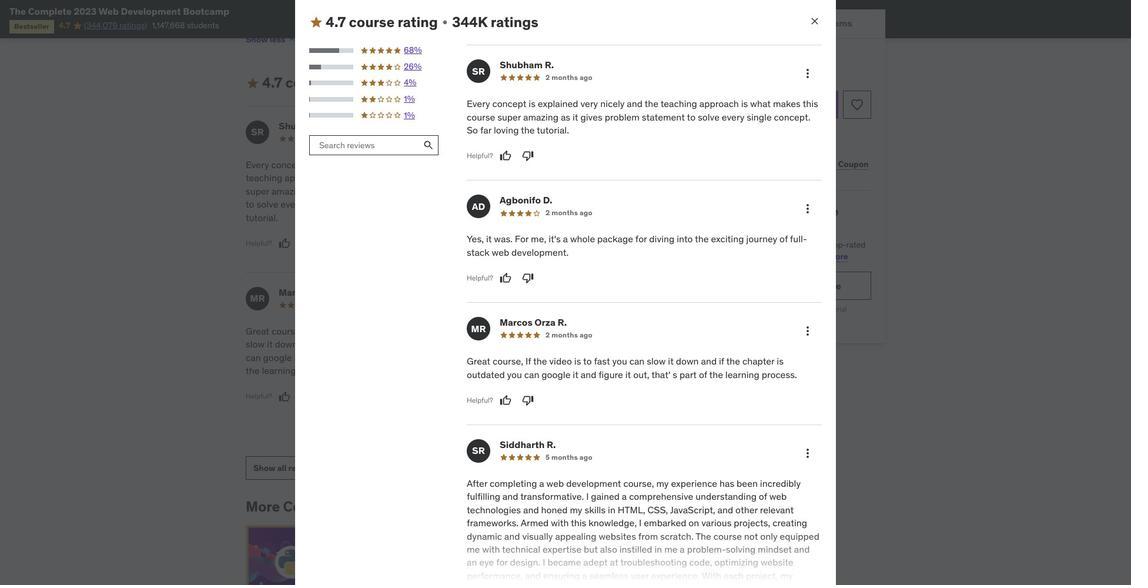 Task type: describe. For each thing, give the bounding box(es) containing it.
reviews
[[288, 462, 319, 473]]

agbonifo for after completing a web development course, my experience has been incredibly fulfilling and transformative. i gained a comprehensive understanding of web technologies and honed my skills in html, css, javascript, and other relevant frameworks. armed with this knowledge, i embarked on various projects, creating dynamic and visually appealing websites from scratch. the course not only equipped me with technical expertise but also instilled in me a problem-solving mindset and an eye for design. i became adept at troubleshooting code, optimizing website performance, and ensuring a seamless user experience. with each project, my confidence grew, and i now feel confident in pursuing a career as a web de
[[500, 194, 541, 206]]

0 horizontal spatial 4.7
[[59, 20, 70, 31]]

teams button
[[791, 9, 885, 38]]

get this course, plus 11,000+ of our top-rated courses, with personal plan.
[[700, 239, 866, 262]]

projects, for after completing a web development course, my experience has been incredibly fulfilling and transformative. i gained a comprehensive understanding of web technologies and honed my skills in html, css, javascript, and other relevant frameworks. armed with this knowledge, i embarked on various projects, creating dynamic and visually appealing websites from scratch. the course not only equipped me with technical expertise but also instilled in me a problem-solving mindset and an eye for design. i became adept at troubleshooting code, optimizing website performance, and ensuring a seamless user experience. with each project, my confidence grew, and i now feel confident in pursuing a career as a web de
[[734, 517, 770, 529]]

rating for xsmall image to the right
[[398, 13, 438, 31]]

shubham r. for after completing a web development course, my experience has been incredibly fulfilling and transformative. i gained a comprehensive understanding of web technologies and honed my skills in html, css, javascript, and other relevant frameworks. armed with this knowledge, i embarked on various projects, creating dynamic and visually appealing websites from scratch. the course not only equipped me with technical expertise but also instilled in me a problem-solving mindset and an eye for design. i became adept at troubleshooting code, optimizing website performance, and ensuring a seamless user experience. with each project, my confidence grew, and i now feel confident in pursuing a career as a web developer. the course provided me with a solid foundation and ignited a passion for creating impactful online experiences. i am exc
[[279, 120, 333, 132]]

top-
[[831, 239, 846, 250]]

impactful
[[585, 562, 624, 574]]

day
[[747, 128, 759, 137]]

ensuring for after completing a web development course, my experience has been incredibly fulfilling and transformative. i gained a comprehensive understanding of web technologies and honed my skills in html, css, javascript, and other relevant frameworks. armed with this knowledge, i embarked on various projects, creating dynamic and visually appealing websites from scratch. the course not only equipped me with technical expertise but also instilled in me a problem-solving mindset and an eye for design. i became adept at troubleshooting code, optimizing website performance, and ensuring a seamless user experience. with each project, my confidence grew, and i now feel confident in pursuing a career as a web de
[[543, 570, 580, 581]]

dynamic for after completing a web development course, my experience has been incredibly fulfilling and transformative. i gained a comprehensive understanding of web technologies and honed my skills in html, css, javascript, and other relevant frameworks. armed with this knowledge, i embarked on various projects, creating dynamic and visually appealing websites from scratch. the course not only equipped me with technical expertise but also instilled in me a problem-solving mindset and an eye for design. i became adept at troubleshooting code, optimizing website performance, and ensuring a seamless user experience. with each project, my confidence grew, and i now feel confident in pursuing a career as a web developer. the course provided me with a solid foundation and ignited a passion for creating impactful online experiences. i am exc
[[498, 417, 533, 429]]

money-
[[761, 128, 785, 137]]

approach for after completing a web development course, my experience has been incredibly fulfilling and transformative. i gained a comprehensive understanding of web technologies and honed my skills in html, css, javascript, and other relevant frameworks. armed with this knowledge, i embarked on various projects, creating dynamic and visually appealing websites from scratch. the course not only equipped me with technical expertise but also instilled in me a problem-solving mindset and an eye for design. i became adept at troubleshooting code, optimizing website performance, and ensuring a seamless user experience. with each project, my confidence grew, and i now feel confident in pursuing a career as a web de
[[700, 98, 739, 110]]

show inside button
[[246, 34, 268, 45]]

ignited
[[461, 562, 490, 574]]

of inside 'after completing a web development course, my experience has been incredibly fulfilling and transformative. i gained a comprehensive understanding of web technologies and honed my skills in html, css, javascript, and other relevant frameworks. armed with this knowledge, i embarked on various projects, creating dynamic and visually appealing websites from scratch. the course not only equipped me with technical expertise but also instilled in me a problem-solving mindset and an eye for design. i became adept at troubleshooting code, optimizing website performance, and ensuring a seamless user experience. with each project, my confidence grew, and i now feel confident in pursuing a career as a web developer. the course provided me with a solid foundation and ignited a passion for creating impactful online experiences. i am exc'
[[524, 365, 532, 376]]

plan
[[787, 280, 807, 292]]

websites for after completing a web development course, my experience has been incredibly fulfilling and transformative. i gained a comprehensive understanding of web technologies and honed my skills in html, css, javascript, and other relevant frameworks. armed with this knowledge, i embarked on various projects, creating dynamic and visually appealing websites from scratch. the course not only equipped me with technical expertise but also instilled in me a problem-solving mindset and an eye for design. i became adept at troubleshooting code, optimizing website performance, and ensuring a seamless user experience. with each project, my confidence grew, and i now feel confident in pursuing a career as a web de
[[599, 530, 636, 542]]

comprehensive for after completing a web development course, my experience has been incredibly fulfilling and transformative. i gained a comprehensive understanding of web technologies and honed my skills in html, css, javascript, and other relevant frameworks. armed with this knowledge, i embarked on various projects, creating dynamic and visually appealing websites from scratch. the course not only equipped me with technical expertise but also instilled in me a problem-solving mindset and an eye for design. i became adept at troubleshooting code, optimizing website performance, and ensuring a seamless user experience. with each project, my confidence grew, and i now feel confident in pursuing a career as a web developer. the course provided me with a solid foundation and ignited a passion for creating impactful online experiences. i am exc
[[588, 351, 652, 363]]

0 vertical spatial siddharth
[[494, 286, 539, 298]]

1,147,668
[[152, 20, 185, 31]]

starting
[[724, 305, 750, 314]]

design. for after completing a web development course, my experience has been incredibly fulfilling and transformative. i gained a comprehensive understanding of web technologies and honed my skills in html, css, javascript, and other relevant frameworks. armed with this knowledge, i embarked on various projects, creating dynamic and visually appealing websites from scratch. the course not only equipped me with technical expertise but also instilled in me a problem-solving mindset and an eye for design. i became adept at troubleshooting code, optimizing website performance, and ensuring a seamless user experience. with each project, my confidence grew, and i now feel confident in pursuing a career as a web developer. the course provided me with a solid foundation and ignited a passion for creating impactful online experiences. i am exc
[[504, 470, 535, 482]]

course inside buy this course button
[[773, 98, 803, 110]]

s for after completing a web development course, my experience has been incredibly fulfilling and transformative. i gained a comprehensive understanding of web technologies and honed my skills in html, css, javascript, and other relevant frameworks. armed with this knowledge, i embarked on various projects, creating dynamic and visually appealing websites from scratch. the course not only equipped me with technical expertise but also instilled in me a problem-solving mindset and an eye for design. i became adept at troubleshooting code, optimizing website performance, and ensuring a seamless user experience. with each project, my confidence grew, and i now feel confident in pursuing a career as a web developer. the course provided me with a solid foundation and ignited a passion for creating impactful online experiences. i am exc
[[394, 351, 399, 363]]

only for after completing a web development course, my experience has been incredibly fulfilling and transformative. i gained a comprehensive understanding of web technologies and honed my skills in html, css, javascript, and other relevant frameworks. armed with this knowledge, i embarked on various projects, creating dynamic and visually appealing websites from scratch. the course not only equipped me with technical expertise but also instilled in me a problem-solving mindset and an eye for design. i became adept at troubleshooting code, optimizing website performance, and ensuring a seamless user experience. with each project, my confidence grew, and i now feel confident in pursuing a career as a web developer. the course provided me with a solid foundation and ignited a passion for creating impactful online experiences. i am exc
[[623, 430, 640, 442]]

mark review by agbonifo d. as unhelpful image
[[522, 272, 534, 284]]

incredibly for after completing a web development course, my experience has been incredibly fulfilling and transformative. i gained a comprehensive understanding of web technologies and honed my skills in html, css, javascript, and other relevant frameworks. armed with this knowledge, i embarked on various projects, creating dynamic and visually appealing websites from scratch. the course not only equipped me with technical expertise but also instilled in me a problem-solving mindset and an eye for design. i became adept at troubleshooting code, optimizing website performance, and ensuring a seamless user experience. with each project, my confidence grew, and i now feel confident in pursuing a career as a web de
[[760, 477, 801, 489]]

course, inside get this course, plus 11,000+ of our top-rated courses, with personal plan.
[[731, 239, 757, 250]]

4% button
[[309, 77, 439, 89]]

apply coupon
[[814, 159, 869, 169]]

month
[[796, 305, 817, 314]]

learn
[[804, 251, 826, 262]]

ratings)
[[119, 20, 147, 31]]

mark review by marcos orza r. as unhelpful image
[[522, 395, 534, 406]]

eye for after completing a web development course, my experience has been incredibly fulfilling and transformative. i gained a comprehensive understanding of web technologies and honed my skills in html, css, javascript, and other relevant frameworks. armed with this knowledge, i embarked on various projects, creating dynamic and visually appealing websites from scratch. the course not only equipped me with technical expertise but also instilled in me a problem-solving mindset and an eye for design. i became adept at troubleshooting code, optimizing website performance, and ensuring a seamless user experience. with each project, my confidence grew, and i now feel confident in pursuing a career as a web de
[[479, 556, 494, 568]]

helpful? down the show more button at bottom left
[[461, 427, 487, 436]]

there
[[269, 16, 289, 27]]

30-
[[735, 128, 747, 137]]

javascript, for after completing a web development course, my experience has been incredibly fulfilling and transformative. i gained a comprehensive understanding of web technologies and honed my skills in html, css, javascript, and other relevant frameworks. armed with this knowledge, i embarked on various projects, creating dynamic and visually appealing websites from scratch. the course not only equipped me with technical expertise but also instilled in me a problem-solving mindset and an eye for design. i became adept at troubleshooting code, optimizing website performance, and ensuring a seamless user experience. with each project, my confidence grew, and i now feel confident in pursuing a career as a web de
[[670, 504, 715, 516]]

2 months ago for mark review by marcos orza r. as helpful image
[[546, 331, 593, 339]]

far for after completing a web development course, my experience has been incredibly fulfilling and transformative. i gained a comprehensive understanding of web technologies and honed my skills in html, css, javascript, and other relevant frameworks. armed with this knowledge, i embarked on various projects, creating dynamic and visually appealing websites from scratch. the course not only equipped me with technical expertise but also instilled in me a problem-solving mindset and an eye for design. i became adept at troubleshooting code, optimizing website performance, and ensuring a seamless user experience. with each project, my confidence grew, and i now feel confident in pursuing a career as a web developer. the course provided me with a solid foundation and ignited a passion for creating impactful online experiences. i am exc
[[385, 198, 396, 210]]

mark review by marcos orza r. as helpful image
[[500, 395, 511, 406]]

1 horizontal spatial ratings
[[491, 13, 538, 31]]

from for after completing a web development course, my experience has been incredibly fulfilling and transformative. i gained a comprehensive understanding of web technologies and honed my skills in html, css, javascript, and other relevant frameworks. armed with this knowledge, i embarked on various projects, creating dynamic and visually appealing websites from scratch. the course not only equipped me with technical expertise but also instilled in me a problem-solving mindset and an eye for design. i became adept at troubleshooting code, optimizing website performance, and ensuring a seamless user experience. with each project, my confidence grew, and i now feel confident in pursuing a career as a web developer. the course provided me with a solid foundation and ignited a passion for creating impactful online experiences. i am exc
[[501, 430, 520, 442]]

be
[[257, 16, 267, 27]]

outdated for after completing a web development course, my experience has been incredibly fulfilling and transformative. i gained a comprehensive understanding of web technologies and honed my skills in html, css, javascript, and other relevant frameworks. armed with this knowledge, i embarked on various projects, creating dynamic and visually appealing websites from scratch. the course not only equipped me with technical expertise but also instilled in me a problem-solving mindset and an eye for design. i became adept at troubleshooting code, optimizing website performance, and ensuring a seamless user experience. with each project, my confidence grew, and i now feel confident in pursuing a career as a web developer. the course provided me with a solid foundation and ignited a passion for creating impactful online experiences. i am exc
[[385, 338, 423, 350]]

complete
[[28, 5, 72, 17]]

anytime
[[785, 319, 810, 328]]

teaching for after completing a web development course, my experience has been incredibly fulfilling and transformative. i gained a comprehensive understanding of web technologies and honed my skills in html, css, javascript, and other relevant frameworks. armed with this knowledge, i embarked on various projects, creating dynamic and visually appealing websites from scratch. the course not only equipped me with technical expertise but also instilled in me a problem-solving mindset and an eye for design. i became adept at troubleshooting code, optimizing website performance, and ensuring a seamless user experience. with each project, my confidence grew, and i now feel confident in pursuing a career as a web de
[[661, 98, 697, 110]]

down for after completing a web development course, my experience has been incredibly fulfilling and transformative. i gained a comprehensive understanding of web technologies and honed my skills in html, css, javascript, and other relevant frameworks. armed with this knowledge, i embarked on various projects, creating dynamic and visually appealing websites from scratch. the course not only equipped me with technical expertise but also instilled in me a problem-solving mindset and an eye for design. i became adept at troubleshooting code, optimizing website performance, and ensuring a seamless user experience. with each project, my confidence grew, and i now feel confident in pursuing a career as a web developer. the course provided me with a solid foundation and ignited a passion for creating impactful online experiences. i am exc
[[275, 338, 298, 350]]

1 vertical spatial siddharth r.
[[500, 439, 556, 450]]

starting at $20.00 per month after trial cancel anytime
[[724, 305, 847, 328]]

0 vertical spatial mr
[[250, 292, 265, 304]]

design. for after completing a web development course, my experience has been incredibly fulfilling and transformative. i gained a comprehensive understanding of web technologies and honed my skills in html, css, javascript, and other relevant frameworks. armed with this knowledge, i embarked on various projects, creating dynamic and visually appealing websites from scratch. the course not only equipped me with technical expertise but also instilled in me a problem-solving mindset and an eye for design. i became adept at troubleshooting code, optimizing website performance, and ensuring a seamless user experience. with each project, my confidence grew, and i now feel confident in pursuing a career as a web de
[[510, 556, 541, 568]]

4%
[[404, 77, 417, 88]]

more for show more
[[485, 395, 505, 406]]

into for after completing a web development course, my experience has been incredibly fulfilling and transformative. i gained a comprehensive understanding of web technologies and honed my skills in html, css, javascript, and other relevant frameworks. armed with this knowledge, i embarked on various projects, creating dynamic and visually appealing websites from scratch. the course not only equipped me with technical expertise but also instilled in me a problem-solving mindset and an eye for design. i became adept at troubleshooting code, optimizing website performance, and ensuring a seamless user experience. with each project, my confidence grew, and i now feel confident in pursuing a career as a web developer. the course provided me with a solid foundation and ignited a passion for creating impactful online experiences. i am exc
[[489, 172, 505, 184]]

learning for after completing a web development course, my experience has been incredibly fulfilling and transformative. i gained a comprehensive understanding of web technologies and honed my skills in html, css, javascript, and other relevant frameworks. armed with this knowledge, i embarked on various projects, creating dynamic and visually appealing websites from scratch. the course not only equipped me with technical expertise but also instilled in me a problem-solving mindset and an eye for design. i became adept at troubleshooting code, optimizing website performance, and ensuring a seamless user experience. with each project, my confidence grew, and i now feel confident in pursuing a career as a web developer. the course provided me with a solid foundation and ignited a passion for creating impactful online experiences. i am exc
[[262, 365, 296, 376]]

single for after completing a web development course, my experience has been incredibly fulfilling and transformative. i gained a comprehensive understanding of web technologies and honed my skills in html, css, javascript, and other relevant frameworks. armed with this knowledge, i embarked on various projects, creating dynamic and visually appealing websites from scratch. the course not only equipped me with technical expertise but also instilled in me a problem-solving mindset and an eye for design. i became adept at troubleshooting code, optimizing website performance, and ensuring a seamless user experience. with each project, my confidence grew, and i now feel confident in pursuing a career as a web de
[[747, 111, 772, 123]]

equipped for after completing a web development course, my experience has been incredibly fulfilling and transformative. i gained a comprehensive understanding of web technologies and honed my skills in html, css, javascript, and other relevant frameworks. armed with this knowledge, i embarked on various projects, creating dynamic and visually appealing websites from scratch. the course not only equipped me with technical expertise but also instilled in me a problem-solving mindset and an eye for design. i became adept at troubleshooting code, optimizing website performance, and ensuring a seamless user experience. with each project, my confidence grew, and i now feel confident in pursuing a career as a web developer. the course provided me with a solid foundation and ignited a passion for creating impactful online experiences. i am exc
[[461, 444, 501, 455]]

solving for after completing a web development course, my experience has been incredibly fulfilling and transformative. i gained a comprehensive understanding of web technologies and honed my skills in html, css, javascript, and other relevant frameworks. armed with this knowledge, i embarked on various projects, creating dynamic and visually appealing websites from scratch. the course not only equipped me with technical expertise but also instilled in me a problem-solving mindset and an eye for design. i became adept at troubleshooting code, optimizing website performance, and ensuring a seamless user experience. with each project, my confidence grew, and i now feel confident in pursuing a career as a web developer. the course provided me with a solid foundation and ignited a passion for creating impactful online experiences. i am exc
[[567, 457, 597, 469]]

1 1% button from the top
[[309, 94, 439, 105]]

free
[[823, 280, 841, 292]]

me, for after completing a web development course, my experience has been incredibly fulfilling and transformative. i gained a comprehensive understanding of web technologies and honed my skills in html, css, javascript, and other relevant frameworks. armed with this knowledge, i embarked on various projects, creating dynamic and visually appealing websites from scratch. the course not only equipped me with technical expertise but also instilled in me a problem-solving mindset and an eye for design. i became adept at troubleshooting code, optimizing website performance, and ensuring a seamless user experience. with each project, my confidence grew, and i now feel confident in pursuing a career as a web developer. the course provided me with a solid foundation and ignited a passion for creating impactful online experiences. i am exc
[[525, 159, 540, 171]]

technical for after completing a web development course, my experience has been incredibly fulfilling and transformative. i gained a comprehensive understanding of web technologies and honed my skills in html, css, javascript, and other relevant frameworks. armed with this knowledge, i embarked on various projects, creating dynamic and visually appealing websites from scratch. the course not only equipped me with technical expertise but also instilled in me a problem-solving mindset and an eye for design. i became adept at troubleshooting code, optimizing website performance, and ensuring a seamless user experience. with each project, my confidence grew, and i now feel confident in pursuing a career as a web developer. the course provided me with a solid foundation and ignited a passion for creating impactful online experiences. i am exc
[[538, 444, 576, 455]]

back
[[785, 128, 801, 137]]

11,000+
[[777, 239, 806, 250]]

online
[[627, 562, 652, 574]]

was. for after completing a web development course, my experience has been incredibly fulfilling and transformative. i gained a comprehensive understanding of web technologies and honed my skills in html, css, javascript, and other relevant frameworks. armed with this knowledge, i embarked on various projects, creating dynamic and visually appealing websites from scratch. the course not only equipped me with technical expertise but also instilled in me a problem-solving mindset and an eye for design. i became adept at troubleshooting code, optimizing website performance, and ensuring a seamless user experience. with each project, my confidence grew, and i now feel confident in pursuing a career as a web developer. the course provided me with a solid foundation and ignited a passion for creating impactful online experiences. i am exc
[[488, 159, 507, 171]]

every for after completing a web development course, my experience has been incredibly fulfilling and transformative. i gained a comprehensive understanding of web technologies and honed my skills in html, css, javascript, and other relevant frameworks. armed with this knowledge, i embarked on various projects, creating dynamic and visually appealing websites from scratch. the course not only equipped me with technical expertise but also instilled in me a problem-solving mindset and an eye for design. i became adept at troubleshooting code, optimizing website performance, and ensuring a seamless user experience. with each project, my confidence grew, and i now feel confident in pursuing a career as a web developer. the course provided me with a solid foundation and ignited a passion for creating impactful online experiences. i am exc
[[246, 159, 269, 171]]

additional actions for review by marcos orza r. image
[[801, 324, 815, 338]]

xsmall image
[[377, 79, 386, 88]]

helpful? left mark review by marcos orza r. as helpful image
[[467, 395, 493, 404]]

every concept is explained very nicely and the teaching approach is what makes this course super amazing as it gives problem statement to solve every single concept. so far loving the tutorial. for after completing a web development course, my experience has been incredibly fulfilling and transformative. i gained a comprehensive understanding of web technologies and honed my skills in html, css, javascript, and other relevant frameworks. armed with this knowledge, i embarked on various projects, creating dynamic and visually appealing websites from scratch. the course not only equipped me with technical expertise but also instilled in me a problem-solving mindset and an eye for design. i became adept at troubleshooting code, optimizing website performance, and ensuring a seamless user experience. with each project, my confidence grew, and i now feel confident in pursuing a career as a web developer. the course provided me with a solid foundation and ignited a passion for creating impactful online experiences. i am exc
[[246, 159, 439, 223]]

68%
[[404, 45, 422, 55]]

more
[[246, 497, 280, 516]]

on for after completing a web development course, my experience has been incredibly fulfilling and transformative. i gained a comprehensive understanding of web technologies and honed my skills in html, css, javascript, and other relevant frameworks. armed with this knowledge, i embarked on various projects, creating dynamic and visually appealing websites from scratch. the course not only equipped me with technical expertise but also instilled in me a problem-solving mindset and an eye for design. i became adept at troubleshooting code, optimizing website performance, and ensuring a seamless user experience. with each project, my confidence grew, and i now feel confident in pursuing a career as a web de
[[689, 517, 699, 529]]

as inside 'after completing a web development course, my experience has been incredibly fulfilling and transformative. i gained a comprehensive understanding of web technologies and honed my skills in html, css, javascript, and other relevant frameworks. armed with this knowledge, i embarked on various projects, creating dynamic and visually appealing websites from scratch. the course not only equipped me with technical expertise but also instilled in me a problem-solving mindset and an eye for design. i became adept at troubleshooting code, optimizing website performance, and ensuring a seamless user experience. with each project, my confidence grew, and i now feel confident in pursuing a career as a web developer. the course provided me with a solid foundation and ignited a passion for creating impactful online experiences. i am exc'
[[490, 536, 499, 548]]

try
[[730, 280, 743, 292]]

for inside after completing a web development course, my experience has been incredibly fulfilling and transformative. i gained a comprehensive understanding of web technologies and honed my skills in html, css, javascript, and other relevant frameworks. armed with this knowledge, i embarked on various projects, creating dynamic and visually appealing websites from scratch. the course not only equipped me with technical expertise but also instilled in me a problem-solving mindset and an eye for design. i became adept at troubleshooting code, optimizing website performance, and ensuring a seamless user experience. with each project, my confidence grew, and i now feel confident in pursuing a career as a web de
[[496, 556, 508, 568]]

2 1% button from the top
[[309, 110, 439, 121]]

1 horizontal spatial xsmall image
[[440, 18, 450, 27]]

as inside after completing a web development course, my experience has been incredibly fulfilling and transformative. i gained a comprehensive understanding of web technologies and honed my skills in html, css, javascript, and other relevant frameworks. armed with this knowledge, i embarked on various projects, creating dynamic and visually appealing websites from scratch. the course not only equipped me with technical expertise but also instilled in me a problem-solving mindset and an eye for design. i became adept at troubleshooting code, optimizing website performance, and ensuring a seamless user experience. with each project, my confidence grew, and i now feel confident in pursuing a career as a web de
[[728, 583, 738, 585]]

incredibly for after completing a web development course, my experience has been incredibly fulfilling and transformative. i gained a comprehensive understanding of web technologies and honed my skills in html, css, javascript, and other relevant frameworks. armed with this knowledge, i embarked on various projects, creating dynamic and visually appealing websites from scratch. the course not only equipped me with technical expertise but also instilled in me a problem-solving mindset and an eye for design. i became adept at troubleshooting code, optimizing website performance, and ensuring a seamless user experience. with each project, my confidence grew, and i now feel confident in pursuing a career as a web developer. the course provided me with a solid foundation and ignited a passion for creating impactful online experiences. i am exc
[[565, 338, 605, 350]]

course inside after completing a web development course, my experience has been incredibly fulfilling and transformative. i gained a comprehensive understanding of web technologies and honed my skills in html, css, javascript, and other relevant frameworks. armed with this knowledge, i embarked on various projects, creating dynamic and visually appealing websites from scratch. the course not only equipped me with technical expertise but also instilled in me a problem-solving mindset and an eye for design. i became adept at troubleshooting code, optimizing website performance, and ensuring a seamless user experience. with each project, my confidence grew, and i now feel confident in pursuing a career as a web de
[[714, 530, 742, 542]]

of inside get this course, plus 11,000+ of our top-rated courses, with personal plan.
[[808, 239, 815, 250]]

appealing for after completing a web development course, my experience has been incredibly fulfilling and transformative. i gained a comprehensive understanding of web technologies and honed my skills in html, css, javascript, and other relevant frameworks. armed with this knowledge, i embarked on various projects, creating dynamic and visually appealing websites from scratch. the course not only equipped me with technical expertise but also instilled in me a problem-solving mindset and an eye for design. i became adept at troubleshooting code, optimizing website performance, and ensuring a seamless user experience. with each project, my confidence grew, and i now feel confident in pursuing a career as a web developer. the course provided me with a solid foundation and ignited a passion for creating impactful online experiences. i am exc
[[586, 417, 627, 429]]

solid
[[543, 549, 563, 561]]

the complete 2023 web development bootcamp
[[9, 5, 229, 17]]

nicely for after completing a web development course, my experience has been incredibly fulfilling and transformative. i gained a comprehensive understanding of web technologies and honed my skills in html, css, javascript, and other relevant frameworks. armed with this knowledge, i embarked on various projects, creating dynamic and visually appealing websites from scratch. the course not only equipped me with technical expertise but also instilled in me a problem-solving mindset and an eye for design. i became adept at troubleshooting code, optimizing website performance, and ensuring a seamless user experience. with each project, my confidence grew, and i now feel confident in pursuing a career as a web developer. the course provided me with a solid foundation and ignited a passion for creating impactful online experiences. i am exc
[[379, 159, 404, 171]]

5 for after completing a web development course, my experience has been incredibly fulfilling and transformative. i gained a comprehensive understanding of web technologies and honed my skills in html, css, javascript, and other relevant frameworks. armed with this knowledge, i embarked on various projects, creating dynamic and visually appealing websites from scratch. the course not only equipped me with technical expertise but also instilled in me a problem-solving mindset and an eye for design. i became adept at troubleshooting code, optimizing website performance, and ensuring a seamless user experience. with each project, my confidence grew, and i now feel confident in pursuing a career as a web developer. the course provided me with a solid foundation and ignited a passion for creating impactful online experiences. i am exc
[[540, 300, 544, 309]]

xsmall image inside show less button
[[288, 35, 297, 44]]

all
[[277, 462, 287, 473]]

coupon
[[838, 159, 869, 169]]

2 horizontal spatial 4.7
[[326, 13, 346, 31]]

show for mr
[[461, 395, 483, 406]]

1 horizontal spatial 4.7
[[262, 74, 282, 92]]

after
[[818, 305, 833, 314]]

show less button
[[246, 28, 297, 51]]

medium image for xsmall image to the right
[[309, 15, 323, 29]]

(344,079 ratings)
[[84, 20, 147, 31]]

yes, it was. for me, it's a whole package for diving into the exciting journey of  full- stack web development. for after completing a web development course, my experience has been incredibly fulfilling and transformative. i gained a comprehensive understanding of web technologies and honed my skills in html, css, javascript, and other relevant frameworks. armed with this knowledge, i embarked on various projects, creating dynamic and visually appealing websites from scratch. the course not only equipped me with technical expertise but also instilled in me a problem-solving mindset and an eye for design. i became adept at troubleshooting code, optimizing website performance, and ensuring a seamless user experience. with each project, my confidence grew, and i now feel confident in pursuing a career as a web developer. the course provided me with a solid foundation and ignited a passion for creating impactful online experiences. i am exc
[[461, 159, 644, 197]]

course, inside after completing a web development course, my experience has been incredibly fulfilling and transformative. i gained a comprehensive understanding of web technologies and honed my skills in html, css, javascript, and other relevant frameworks. armed with this knowledge, i embarked on various projects, creating dynamic and visually appealing websites from scratch. the course not only equipped me with technical expertise but also instilled in me a problem-solving mindset and an eye for design. i became adept at troubleshooting code, optimizing website performance, and ensuring a seamless user experience. with each project, my confidence grew, and i now feel confident in pursuing a career as a web de
[[623, 477, 654, 489]]

buy this course
[[735, 98, 803, 110]]

0 vertical spatial marcos orza r.
[[279, 286, 346, 298]]

1 vertical spatial marcos
[[500, 316, 533, 328]]

26%
[[404, 61, 422, 72]]

courses
[[283, 497, 338, 516]]

development
[[121, 5, 181, 17]]

after for after completing a web development course, my experience has been incredibly fulfilling and transformative. i gained a comprehensive understanding of web technologies and honed my skills in html, css, javascript, and other relevant frameworks. armed with this knowledge, i embarked on various projects, creating dynamic and visually appealing websites from scratch. the course not only equipped me with technical expertise but also instilled in me a problem-solving mindset and an eye for design. i became adept at troubleshooting code, optimizing website performance, and ensuring a seamless user experience. with each project, my confidence grew, and i now feel confident in pursuing a career as a web de
[[467, 477, 488, 489]]

courses
[[700, 220, 743, 234]]

what for after completing a web development course, my experience has been incredibly fulfilling and transformative. i gained a comprehensive understanding of web technologies and honed my skills in html, css, javascript, and other relevant frameworks. armed with this knowledge, i embarked on various projects, creating dynamic and visually appealing websites from scratch. the course not only equipped me with technical expertise but also instilled in me a problem-solving mindset and an eye for design. i became adept at troubleshooting code, optimizing website performance, and ensuring a seamless user experience. with each project, my confidence grew, and i now feel confident in pursuing a career as a web developer. the course provided me with a solid foundation and ignited a passion for creating impactful online experiences. i am exc
[[335, 172, 356, 184]]

projects, for after completing a web development course, my experience has been incredibly fulfilling and transformative. i gained a comprehensive understanding of web technologies and honed my skills in html, css, javascript, and other relevant frameworks. armed with this knowledge, i embarked on various projects, creating dynamic and visually appealing websites from scratch. the course not only equipped me with technical expertise but also instilled in me a problem-solving mindset and an eye for design. i became adept at troubleshooting code, optimizing website performance, and ensuring a seamless user experience. with each project, my confidence grew, and i now feel confident in pursuing a career as a web developer. the course provided me with a solid foundation and ignited a passion for creating impactful online experiences. i am exc
[[606, 404, 643, 416]]

plan.
[[784, 251, 802, 262]]

provided
[[461, 549, 498, 561]]

course, inside 'after completing a web development course, my experience has been incredibly fulfilling and transformative. i gained a comprehensive understanding of web technologies and honed my skills in html, css, javascript, and other relevant frameworks. armed with this knowledge, i embarked on various projects, creating dynamic and visually appealing websites from scratch. the course not only equipped me with technical expertise but also instilled in me a problem-solving mindset and an eye for design. i became adept at troubleshooting code, optimizing website performance, and ensuring a seamless user experience. with each project, my confidence grew, and i now feel confident in pursuing a career as a web developer. the course provided me with a solid foundation and ignited a passion for creating impactful online experiences. i am exc'
[[618, 325, 648, 337]]

step
[[343, 16, 360, 27]]

confident for after completing a web development course, my experience has been incredibly fulfilling and transformative. i gained a comprehensive understanding of web technologies and honed my skills in html, css, javascript, and other relevant frameworks. armed with this knowledge, i embarked on various projects, creating dynamic and visually appealing websites from scratch. the course not only equipped me with technical expertise but also instilled in me a problem-solving mindset and an eye for design. i became adept at troubleshooting code, optimizing website performance, and ensuring a seamless user experience. with each project, my confidence grew, and i now feel confident in pursuing a career as a web developer. the course provided me with a solid foundation and ignited a passion for creating impactful online experiences. i am exc
[[546, 523, 586, 534]]

troubleshooting for after completing a web development course, my experience has been incredibly fulfilling and transformative. i gained a comprehensive understanding of web technologies and honed my skills in html, css, javascript, and other relevant frameworks. armed with this knowledge, i embarked on various projects, creating dynamic and visually appealing websites from scratch. the course not only equipped me with technical expertise but also instilled in me a problem-solving mindset and an eye for design. i became adept at troubleshooting code, optimizing website performance, and ensuring a seamless user experience. with each project, my confidence grew, and i now feel confident in pursuing a career as a web de
[[620, 556, 687, 568]]

other for after completing a web development course, my experience has been incredibly fulfilling and transformative. i gained a comprehensive understanding of web technologies and honed my skills in html, css, javascript, and other relevant frameworks. armed with this knowledge, i embarked on various projects, creating dynamic and visually appealing websites from scratch. the course not only equipped me with technical expertise but also instilled in me a problem-solving mindset and an eye for design. i became adept at troubleshooting code, optimizing website performance, and ensuring a seamless user experience. with each project, my confidence grew, and i now feel confident in pursuing a career as a web developer. the course provided me with a solid foundation and ignited a passion for creating impactful online experiences. i am exc
[[627, 378, 649, 390]]

teams
[[824, 17, 853, 29]]

1 vertical spatial siddharth
[[500, 439, 545, 450]]

but for after completing a web development course, my experience has been incredibly fulfilling and transformative. i gained a comprehensive understanding of web technologies and honed my skills in html, css, javascript, and other relevant frameworks. armed with this knowledge, i embarked on various projects, creating dynamic and visually appealing websites from scratch. the course not only equipped me with technical expertise but also instilled in me a problem-solving mindset and an eye for design. i became adept at troubleshooting code, optimizing website performance, and ensuring a seamless user experience. with each project, my confidence grew, and i now feel confident in pursuing a career as a web developer. the course provided me with a solid foundation and ignited a passion for creating impactful online experiences. i am exc
[[620, 444, 634, 455]]

knowledge, for after completing a web development course, my experience has been incredibly fulfilling and transformative. i gained a comprehensive understanding of web technologies and honed my skills in html, css, javascript, and other relevant frameworks. armed with this knowledge, i embarked on various projects, creating dynamic and visually appealing websites from scratch. the course not only equipped me with technical expertise but also instilled in me a problem-solving mindset and an eye for design. i became adept at troubleshooting code, optimizing website performance, and ensuring a seamless user experience. with each project, my confidence grew, and i now feel confident in pursuing a career as a web developer. the course provided me with a solid foundation and ignited a passion for creating impactful online experiences. i am exc
[[461, 404, 509, 416]]

0 vertical spatial every
[[320, 16, 341, 27]]

has for after completing a web development course, my experience has been incredibly fulfilling and transformative. i gained a comprehensive understanding of web technologies and honed my skills in html, css, javascript, and other relevant frameworks. armed with this knowledge, i embarked on various projects, creating dynamic and visually appealing websites from scratch. the course not only equipped me with technical expertise but also instilled in me a problem-solving mindset and an eye for design. i became adept at troubleshooting code, optimizing website performance, and ensuring a seamless user experience. with each project, my confidence grew, and i now feel confident in pursuing a career as a web de
[[720, 477, 735, 489]]

bestseller
[[14, 22, 49, 31]]

learn more
[[804, 251, 848, 262]]

this inside button
[[754, 98, 771, 110]]

i'll
[[246, 16, 255, 27]]

courses,
[[700, 251, 731, 262]]

get
[[700, 239, 713, 250]]

Search reviews text field
[[309, 135, 419, 155]]

agbonifo d. for after completing a web development course, my experience has been incredibly fulfilling and transformative. i gained a comprehensive understanding of web technologies and honed my skills in html, css, javascript, and other relevant frameworks. armed with this knowledge, i embarked on various projects, creating dynamic and visually appealing websites from scratch. the course not only equipped me with technical expertise but also instilled in me a problem-solving mindset and an eye for design. i became adept at troubleshooting code, optimizing website performance, and ensuring a seamless user experience. with each project, my confidence grew, and i now feel confident in pursuing a career as a web developer. the course provided me with a solid foundation and ignited a passion for creating impactful online experiences. i am exc
[[494, 120, 547, 132]]

frameworks. for after completing a web development course, my experience has been incredibly fulfilling and transformative. i gained a comprehensive understanding of web technologies and honed my skills in html, css, javascript, and other relevant frameworks. armed with this knowledge, i embarked on various projects, creating dynamic and visually appealing websites from scratch. the course not only equipped me with technical expertise but also instilled in me a problem-solving mindset and an eye for design. i became adept at troubleshooting code, optimizing website performance, and ensuring a seamless user experience. with each project, my confidence grew, and i now feel confident in pursuing a career as a web de
[[467, 517, 519, 529]]

this inside 'after completing a web development course, my experience has been incredibly fulfilling and transformative. i gained a comprehensive understanding of web technologies and honed my skills in html, css, javascript, and other relevant frameworks. armed with this knowledge, i embarked on various projects, creating dynamic and visually appealing websites from scratch. the course not only equipped me with technical expertise but also instilled in me a problem-solving mindset and an eye for design. i became adept at troubleshooting code, optimizing website performance, and ensuring a seamless user experience. with each project, my confidence grew, and i now feel confident in pursuing a career as a web developer. the course provided me with a solid foundation and ignited a passion for creating impactful online experiences. i am exc'
[[601, 391, 617, 403]]

expertise for after completing a web development course, my experience has been incredibly fulfilling and transformative. i gained a comprehensive understanding of web technologies and honed my skills in html, css, javascript, and other relevant frameworks. armed with this knowledge, i embarked on various projects, creating dynamic and visually appealing websites from scratch. the course not only equipped me with technical expertise but also instilled in me a problem-solving mindset and an eye for design. i became adept at troubleshooting code, optimizing website performance, and ensuring a seamless user experience. with each project, my confidence grew, and i now feel confident in pursuing a career as a web developer. the course provided me with a solid foundation and ignited a passion for creating impactful online experiences. i am exc
[[579, 444, 618, 455]]

bootcamp
[[183, 5, 229, 17]]

full- for after completing a web development course, my experience has been incredibly fulfilling and transformative. i gained a comprehensive understanding of web technologies and honed my skills in html, css, javascript, and other relevant frameworks. armed with this knowledge, i embarked on various projects, creating dynamic and visually appealing websites from scratch. the course not only equipped me with technical expertise but also instilled in me a problem-solving mindset and an eye for design. i became adept at troubleshooting code, optimizing website performance, and ensuring a seamless user experience. with each project, my confidence grew, and i now feel confident in pursuing a career as a web developer. the course provided me with a solid foundation and ignited a passion for creating impactful online experiences. i am exc
[[602, 172, 619, 184]]

additional actions for review by agbonifo d. image
[[801, 202, 815, 216]]

0 horizontal spatial ratings
[[427, 74, 475, 92]]

try personal plan for free
[[730, 280, 841, 292]]

far for after completing a web development course, my experience has been incredibly fulfilling and transformative. i gained a comprehensive understanding of web technologies and honed my skills in html, css, javascript, and other relevant frameworks. armed with this knowledge, i embarked on various projects, creating dynamic and visually appealing websites from scratch. the course not only equipped me with technical expertise but also instilled in me a problem-solving mindset and an eye for design. i became adept at troubleshooting code, optimizing website performance, and ensuring a seamless user experience. with each project, my confidence grew, and i now feel confident in pursuing a career as a web de
[[480, 124, 492, 136]]

1,147,668 students
[[152, 20, 219, 31]]

explained for after completing a web development course, my experience has been incredibly fulfilling and transformative. i gained a comprehensive understanding of web technologies and honed my skills in html, css, javascript, and other relevant frameworks. armed with this knowledge, i embarked on various projects, creating dynamic and visually appealing websites from scratch. the course not only equipped me with technical expertise but also instilled in me a problem-solving mindset and an eye for design. i became adept at troubleshooting code, optimizing website performance, and ensuring a seamless user experience. with each project, my confidence grew, and i now feel confident in pursuing a career as a web de
[[538, 98, 578, 110]]

career for after completing a web development course, my experience has been incredibly fulfilling and transformative. i gained a comprehensive understanding of web technologies and honed my skills in html, css, javascript, and other relevant frameworks. armed with this knowledge, i embarked on various projects, creating dynamic and visually appealing websites from scratch. the course not only equipped me with technical expertise but also instilled in me a problem-solving mindset and an eye for design. i became adept at troubleshooting code, optimizing website performance, and ensuring a seamless user experience. with each project, my confidence grew, and i now feel confident in pursuing a career as a web developer. the course provided me with a solid foundation and ignited a passion for creating impactful online experiences. i am exc
[[461, 536, 487, 548]]

by
[[341, 497, 357, 516]]

subscribe
[[700, 205, 755, 219]]

medium image for xsmall icon
[[246, 76, 260, 90]]

students
[[187, 20, 219, 31]]

$20.00
[[759, 305, 783, 314]]

figure for after completing a web development course, my experience has been incredibly fulfilling and transformative. i gained a comprehensive understanding of web technologies and honed my skills in html, css, javascript, and other relevant frameworks. armed with this knowledge, i embarked on various projects, creating dynamic and visually appealing websites from scratch. the course not only equipped me with technical expertise but also instilled in me a problem-solving mindset and an eye for design. i became adept at troubleshooting code, optimizing website performance, and ensuring a seamless user experience. with each project, my confidence grew, and i now feel confident in pursuing a career as a web developer. the course provided me with a solid foundation and ignited a passion for creating impactful online experiences. i am exc
[[320, 351, 345, 363]]

30-day money-back guarantee
[[735, 128, 836, 137]]

into for after completing a web development course, my experience has been incredibly fulfilling and transformative. i gained a comprehensive understanding of web technologies and honed my skills in html, css, javascript, and other relevant frameworks. armed with this knowledge, i embarked on various projects, creating dynamic and visually appealing websites from scratch. the course not only equipped me with technical expertise but also instilled in me a problem-solving mindset and an eye for design. i became adept at troubleshooting code, optimizing website performance, and ensuring a seamless user experience. with each project, my confidence grew, and i now feel confident in pursuing a career as a web de
[[677, 233, 693, 245]]

if for after completing a web development course, my experience has been incredibly fulfilling and transformative. i gained a comprehensive understanding of web technologies and honed my skills in html, css, javascript, and other relevant frameworks. armed with this knowledge, i embarked on various projects, creating dynamic and visually appealing websites from scratch. the course not only equipped me with technical expertise but also instilled in me a problem-solving mindset and an eye for design. i became adept at troubleshooting code, optimizing website performance, and ensuring a seamless user experience. with each project, my confidence grew, and i now feel confident in pursuing a career as a web developer. the course provided me with a solid foundation and ignited a passion for creating impactful online experiences. i am exc
[[318, 338, 323, 350]]

68% button
[[309, 45, 439, 56]]

1 vertical spatial mr
[[471, 323, 486, 334]]

completing for after completing a web development course, my experience has been incredibly fulfilling and transformative. i gained a comprehensive understanding of web technologies and honed my skills in html, css, javascript, and other relevant frameworks. armed with this knowledge, i embarked on various projects, creating dynamic and visually appealing websites from scratch. the course not only equipped me with technical expertise but also instilled in me a problem-solving mindset and an eye for design. i became adept at troubleshooting code, optimizing website performance, and ensuring a seamless user experience. with each project, my confidence grew, and i now feel confident in pursuing a career as a web developer. the course provided me with a solid foundation and ignited a passion for creating impactful online experiences. i am exc
[[484, 325, 531, 337]]

with for after completing a web development course, my experience has been incredibly fulfilling and transformative. i gained a comprehensive understanding of web technologies and honed my skills in html, css, javascript, and other relevant frameworks. armed with this knowledge, i embarked on various projects, creating dynamic and visually appealing websites from scratch. the course not only equipped me with technical expertise but also instilled in me a problem-solving mindset and an eye for design. i became adept at troubleshooting code, optimizing website performance, and ensuring a seamless user experience. with each project, my confidence grew, and i now feel confident in pursuing a career as a web de
[[702, 570, 721, 581]]

more courses by
[[246, 497, 361, 516]]

learn more link
[[804, 251, 848, 262]]

of inside after completing a web development course, my experience has been incredibly fulfilling and transformative. i gained a comprehensive understanding of web technologies and honed my skills in html, css, javascript, and other relevant frameworks. armed with this knowledge, i embarked on various projects, creating dynamic and visually appealing websites from scratch. the course not only equipped me with technical expertise but also instilled in me a problem-solving mindset and an eye for design. i became adept at troubleshooting code, optimizing website performance, and ensuring a seamless user experience. with each project, my confidence grew, and i now feel confident in pursuing a career as a web de
[[759, 491, 767, 502]]

after completing a web development course, my experience has been incredibly fulfilling and transformative. i gained a comprehensive understanding of web technologies and honed my skills in html, css, javascript, and other relevant frameworks. armed with this knowledge, i embarked on various projects, creating dynamic and visually appealing websites from scratch. the course not only equipped me with technical expertise but also instilled in me a problem-solving mindset and an eye for design. i became adept at troubleshooting code, optimizing website performance, and ensuring a seamless user experience. with each project, my confidence grew, and i now feel confident in pursuing a career as a web developer. the course provided me with a solid foundation and ignited a passion for creating impactful online experiences. i am exc
[[461, 325, 655, 585]]

javascript, for after completing a web development course, my experience has been incredibly fulfilling and transformative. i gained a comprehensive understanding of web technologies and honed my skills in html, css, javascript, and other relevant frameworks. armed with this knowledge, i embarked on various projects, creating dynamic and visually appealing websites from scratch. the course not only equipped me with technical expertise but also instilled in me a problem-solving mindset and an eye for design. i became adept at troubleshooting code, optimizing website performance, and ensuring a seamless user experience. with each project, my confidence grew, and i now feel confident in pursuing a career as a web developer. the course provided me with a solid foundation and ignited a passion for creating impactful online experiences. i am exc
[[561, 378, 606, 390]]

1 horizontal spatial orza
[[535, 316, 556, 328]]

udemy's
[[771, 205, 818, 219]]

confident for after completing a web development course, my experience has been incredibly fulfilling and transformative. i gained a comprehensive understanding of web technologies and honed my skills in html, css, javascript, and other relevant frameworks. armed with this knowledge, i embarked on various projects, creating dynamic and visually appealing websites from scratch. the course not only equipped me with technical expertise but also instilled in me a problem-solving mindset and an eye for design. i became adept at troubleshooting code, optimizing website performance, and ensuring a seamless user experience. with each project, my confidence grew, and i now feel confident in pursuing a career as a web de
[[601, 583, 641, 585]]

1 1% from the top
[[404, 94, 415, 104]]

apply
[[814, 159, 836, 169]]

process. for after completing a web development course, my experience has been incredibly fulfilling and transformative. i gained a comprehensive understanding of web technologies and honed my skills in html, css, javascript, and other relevant frameworks. armed with this knowledge, i embarked on various projects, creating dynamic and visually appealing websites from scratch. the course not only equipped me with technical expertise but also instilled in me a problem-solving mindset and an eye for design. i became adept at troubleshooting code, optimizing website performance, and ensuring a seamless user experience. with each project, my confidence grew, and i now feel confident in pursuing a career as a web developer. the course provided me with a solid foundation and ignited a passion for creating impactful online experiences. i am exc
[[298, 365, 334, 376]]

show all reviews button
[[246, 456, 326, 480]]

show more button
[[461, 389, 505, 413]]

rated
[[846, 239, 866, 250]]

show all reviews
[[253, 462, 319, 473]]

mindset for after completing a web development course, my experience has been incredibly fulfilling and transformative. i gained a comprehensive understanding of web technologies and honed my skills in html, css, javascript, and other relevant frameworks. armed with this knowledge, i embarked on various projects, creating dynamic and visually appealing websites from scratch. the course not only equipped me with technical expertise but also instilled in me a problem-solving mindset and an eye for design. i became adept at troubleshooting code, optimizing website performance, and ensuring a seamless user experience. with each project, my confidence grew, and i now feel confident in pursuing a career as a web developer. the course provided me with a solid foundation and ignited a passion for creating impactful online experiences. i am exc
[[599, 457, 633, 469]]

apply coupon button
[[811, 152, 871, 176]]

this inside get this course, plus 11,000+ of our top-rated courses, with personal plan.
[[715, 239, 729, 250]]

creating for after completing a web development course, my experience has been incredibly fulfilling and transformative. i gained a comprehensive understanding of web technologies and honed my skills in html, css, javascript, and other relevant frameworks. armed with this knowledge, i embarked on various projects, creating dynamic and visually appealing websites from scratch. the course not only equipped me with technical expertise but also instilled in me a problem-solving mindset and an eye for design. i became adept at troubleshooting code, optimizing website performance, and ensuring a seamless user experience. with each project, my confidence grew, and i now feel confident in pursuing a career as a web developer. the course provided me with a solid foundation and ignited a passion for creating impactful online experiences. i am exc
[[461, 417, 496, 429]]

additional actions for review by siddharth r. image
[[801, 446, 815, 460]]

trial
[[835, 305, 847, 314]]

cancel
[[761, 319, 783, 328]]

foundation
[[565, 549, 610, 561]]

me, for after completing a web development course, my experience has been incredibly fulfilling and transformative. i gained a comprehensive understanding of web technologies and honed my skills in html, css, javascript, and other relevant frameworks. armed with this knowledge, i embarked on various projects, creating dynamic and visually appealing websites from scratch. the course not only equipped me with technical expertise but also instilled in me a problem-solving mindset and an eye for design. i became adept at troubleshooting code, optimizing website performance, and ensuring a seamless user experience. with each project, my confidence grew, and i now feel confident in pursuing a career as a web de
[[531, 233, 546, 245]]

i'll be there for you every step of the way.
[[246, 16, 404, 27]]

appealing for after completing a web development course, my experience has been incredibly fulfilling and transformative. i gained a comprehensive understanding of web technologies and honed my skills in html, css, javascript, and other relevant frameworks. armed with this knowledge, i embarked on various projects, creating dynamic and visually appealing websites from scratch. the course not only equipped me with technical expertise but also instilled in me a problem-solving mindset and an eye for design. i became adept at troubleshooting code, optimizing website performance, and ensuring a seamless user experience. with each project, my confidence grew, and i now feel confident in pursuing a career as a web de
[[555, 530, 597, 542]]

concept. for after completing a web development course, my experience has been incredibly fulfilling and transformative. i gained a comprehensive understanding of web technologies and honed my skills in html, css, javascript, and other relevant frameworks. armed with this knowledge, i embarked on various projects, creating dynamic and visually appealing websites from scratch. the course not only equipped me with technical expertise but also instilled in me a problem-solving mindset and an eye for design. i became adept at troubleshooting code, optimizing website performance, and ensuring a seamless user experience. with each project, my confidence grew, and i now feel confident in pursuing a career as a web developer. the course provided me with a solid foundation and ignited a passion for creating impactful online experiences. i am exc
[[333, 198, 369, 210]]

dynamic for after completing a web development course, my experience has been incredibly fulfilling and transformative. i gained a comprehensive understanding of web technologies and honed my skills in html, css, javascript, and other relevant frameworks. armed with this knowledge, i embarked on various projects, creating dynamic and visually appealing websites from scratch. the course not only equipped me with technical expertise but also instilled in me a problem-solving mindset and an eye for design. i became adept at troubleshooting code, optimizing website performance, and ensuring a seamless user experience. with each project, my confidence grew, and i now feel confident in pursuing a career as a web de
[[467, 530, 502, 542]]

website for after completing a web development course, my experience has been incredibly fulfilling and transformative. i gained a comprehensive understanding of web technologies and honed my skills in html, css, javascript, and other relevant frameworks. armed with this knowledge, i embarked on various projects, creating dynamic and visually appealing websites from scratch. the course not only equipped me with technical expertise but also instilled in me a problem-solving mindset and an eye for design. i became adept at troubleshooting code, optimizing website performance, and ensuring a seamless user experience. with each project, my confidence grew, and i now feel confident in pursuing a career as a web de
[[761, 556, 794, 568]]

1 horizontal spatial marcos orza r.
[[500, 316, 567, 328]]

0 vertical spatial 344k
[[452, 13, 488, 31]]

to inside 'subscribe to udemy's top courses'
[[757, 205, 769, 219]]

mark review by shubham r. as helpful image
[[500, 150, 511, 162]]

helpful? left mark review by agbonifo d. as unhelpful icon
[[467, 273, 493, 282]]

(344,079
[[84, 20, 118, 31]]

less
[[270, 34, 285, 45]]

0 horizontal spatial 344k
[[389, 74, 424, 92]]

grew, for after completing a web development course, my experience has been incredibly fulfilling and transformative. i gained a comprehensive understanding of web technologies and honed my skills in html, css, javascript, and other relevant frameworks. armed with this knowledge, i embarked on various projects, creating dynamic and visually appealing websites from scratch. the course not only equipped me with technical expertise but also instilled in me a problem-solving mindset and an eye for design. i became adept at troubleshooting code, optimizing website performance, and ensuring a seamless user experience. with each project, my confidence grew, and i now feel confident in pursuing a career as a web developer. the course provided me with a solid foundation and ignited a passion for creating impactful online experiences. i am exc
[[461, 523, 484, 534]]

with inside get this course, plus 11,000+ of our top-rated courses, with personal plan.
[[732, 251, 748, 262]]

our
[[817, 239, 829, 250]]

knowledge, for after completing a web development course, my experience has been incredibly fulfilling and transformative. i gained a comprehensive understanding of web technologies and honed my skills in html, css, javascript, and other relevant frameworks. armed with this knowledge, i embarked on various projects, creating dynamic and visually appealing websites from scratch. the course not only equipped me with technical expertise but also instilled in me a problem-solving mindset and an eye for design. i became adept at troubleshooting code, optimizing website performance, and ensuring a seamless user experience. with each project, my confidence grew, and i now feel confident in pursuing a career as a web de
[[589, 517, 637, 529]]

experiences.
[[461, 575, 514, 585]]

subscribe to udemy's top courses
[[700, 205, 839, 234]]

buy
[[735, 98, 752, 110]]

2023
[[74, 5, 97, 17]]

after completing a web development course, my experience has been incredibly fulfilling and transformative. i gained a comprehensive understanding of web technologies and honed my skills in html, css, javascript, and other relevant frameworks. armed with this knowledge, i embarked on various projects, creating dynamic and visually appealing websites from scratch. the course not only equipped me with technical expertise but also instilled in me a problem-solving mindset and an eye for design. i became adept at troubleshooting code, optimizing website performance, and ensuring a seamless user experience. with each project, my confidence grew, and i now feel confident in pursuing a career as a web de
[[467, 477, 820, 585]]

gained for after completing a web development course, my experience has been incredibly fulfilling and transformative. i gained a comprehensive understanding of web technologies and honed my skills in html, css, javascript, and other relevant frameworks. armed with this knowledge, i embarked on various projects, creating dynamic and visually appealing websites from scratch. the course not only equipped me with technical expertise but also instilled in me a problem-solving mindset and an eye for design. i became adept at troubleshooting code, optimizing website performance, and ensuring a seamless user experience. with each project, my confidence grew, and i now feel confident in pursuing a career as a web developer. the course provided me with a solid foundation and ignited a passion for creating impactful online experiences. i am exc
[[549, 351, 578, 363]]

1 vertical spatial personal
[[745, 280, 785, 292]]

top
[[820, 205, 839, 219]]



Task type: vqa. For each thing, say whether or not it's contained in the screenshot.


Task type: locate. For each thing, give the bounding box(es) containing it.
4.7 down complete
[[59, 20, 70, 31]]

buy this course button
[[700, 90, 838, 119]]

embarked up 'online' on the right bottom of the page
[[644, 517, 686, 529]]

0 horizontal spatial websites
[[461, 430, 498, 442]]

for inside "try personal plan for free" link
[[809, 280, 821, 292]]

4.7
[[326, 13, 346, 31], [59, 20, 70, 31], [262, 74, 282, 92]]

1 horizontal spatial medium image
[[309, 15, 323, 29]]

grew, down passion
[[516, 583, 538, 585]]

knowledge, up the foundation
[[589, 517, 637, 529]]

code, inside after completing a web development course, my experience has been incredibly fulfilling and transformative. i gained a comprehensive understanding of web technologies and honed my skills in html, css, javascript, and other relevant frameworks. armed with this knowledge, i embarked on various projects, creating dynamic and visually appealing websites from scratch. the course not only equipped me with technical expertise but also instilled in me a problem-solving mindset and an eye for design. i became adept at troubleshooting code, optimizing website performance, and ensuring a seamless user experience. with each project, my confidence grew, and i now feel confident in pursuing a career as a web de
[[689, 556, 712, 568]]

expertise inside after completing a web development course, my experience has been incredibly fulfilling and transformative. i gained a comprehensive understanding of web technologies and honed my skills in html, css, javascript, and other relevant frameworks. armed with this knowledge, i embarked on various projects, creating dynamic and visually appealing websites from scratch. the course not only equipped me with technical expertise but also instilled in me a problem-solving mindset and an eye for design. i became adept at troubleshooting code, optimizing website performance, and ensuring a seamless user experience. with each project, my confidence grew, and i now feel confident in pursuing a career as a web de
[[543, 543, 582, 555]]

personal down plus
[[750, 251, 782, 262]]

problem- inside after completing a web development course, my experience has been incredibly fulfilling and transformative. i gained a comprehensive understanding of web technologies and honed my skills in html, css, javascript, and other relevant frameworks. armed with this knowledge, i embarked on various projects, creating dynamic and visually appealing websites from scratch. the course not only equipped me with technical expertise but also instilled in me a problem-solving mindset and an eye for design. i became adept at troubleshooting code, optimizing website performance, and ensuring a seamless user experience. with each project, my confidence grew, and i now feel confident in pursuing a career as a web de
[[687, 543, 726, 555]]

feel
[[528, 523, 544, 534], [583, 583, 599, 585]]

makes down the search reviews text box
[[358, 172, 386, 184]]

amazing up mark review by shubham r. as unhelpful image
[[523, 111, 559, 123]]

dynamic inside 'after completing a web development course, my experience has been incredibly fulfilling and transformative. i gained a comprehensive understanding of web technologies and honed my skills in html, css, javascript, and other relevant frameworks. armed with this knowledge, i embarked on various projects, creating dynamic and visually appealing websites from scratch. the course not only equipped me with technical expertise but also instilled in me a problem-solving mindset and an eye for design. i became adept at troubleshooting code, optimizing website performance, and ensuring a seamless user experience. with each project, my confidence grew, and i now feel confident in pursuing a career as a web developer. the course provided me with a solid foundation and ignited a passion for creating impactful online experiences. i am exc'
[[498, 417, 533, 429]]

agbonifo up mark review by shubham r. as helpful image
[[494, 120, 535, 132]]

months
[[552, 73, 578, 82], [331, 134, 357, 143], [546, 134, 572, 143], [552, 208, 578, 217], [546, 300, 572, 309], [552, 331, 578, 339], [552, 453, 578, 462]]

0 horizontal spatial marcos
[[279, 286, 312, 298]]

0 horizontal spatial with
[[512, 509, 531, 521]]

0 horizontal spatial google
[[263, 351, 292, 363]]

html, for after completing a web development course, my experience has been incredibly fulfilling and transformative. i gained a comprehensive understanding of web technologies and honed my skills in html, css, javascript, and other relevant frameworks. armed with this knowledge, i embarked on various projects, creating dynamic and visually appealing websites from scratch. the course not only equipped me with technical expertise but also instilled in me a problem-solving mindset and an eye for design. i became adept at troubleshooting code, optimizing website performance, and ensuring a seamless user experience. with each project, my confidence grew, and i now feel confident in pursuing a career as a web developer. the course provided me with a solid foundation and ignited a passion for creating impactful online experiences. i am exc
[[509, 378, 536, 390]]

ad for after completing a web development course, my experience has been incredibly fulfilling and transformative. i gained a comprehensive understanding of web technologies and honed my skills in html, css, javascript, and other relevant frameworks. armed with this knowledge, i embarked on various projects, creating dynamic and visually appealing websites from scratch. the course not only equipped me with technical expertise but also instilled in me a problem-solving mindset and an eye for design. i became adept at troubleshooting code, optimizing website performance, and ensuring a seamless user experience. with each project, my confidence grew, and i now feel confident in pursuing a career as a web developer. the course provided me with a solid foundation and ignited a passion for creating impactful online experiences. i am exc
[[466, 126, 479, 138]]

medium image left step
[[309, 15, 323, 29]]

skills inside 'after completing a web development course, my experience has been incredibly fulfilling and transformative. i gained a comprehensive understanding of web technologies and honed my skills in html, css, javascript, and other relevant frameworks. armed with this knowledge, i embarked on various projects, creating dynamic and visually appealing websites from scratch. the course not only equipped me with technical expertise but also instilled in me a problem-solving mindset and an eye for design. i became adept at troubleshooting code, optimizing website performance, and ensuring a seamless user experience. with each project, my confidence grew, and i now feel confident in pursuing a career as a web developer. the course provided me with a solid foundation and ignited a passion for creating impactful online experiences. i am exc'
[[476, 378, 497, 390]]

2 vertical spatial creating
[[548, 562, 583, 574]]

makes up 30-day money-back guarantee on the right top of page
[[773, 98, 801, 110]]

0 horizontal spatial nicely
[[379, 159, 404, 171]]

4.7 course rating up 68% button
[[326, 13, 438, 31]]

great course, if the video is to fast you can slow it down and if the chapter is outdated you can google it and figure it out, that' s  part of the learning process. for after completing a web development course, my experience has been incredibly fulfilling and transformative. i gained a comprehensive understanding of web technologies and honed my skills in html, css, javascript, and other relevant frameworks. armed with this knowledge, i embarked on various projects, creating dynamic and visually appealing websites from scratch. the course not only equipped me with technical expertise but also instilled in me a problem-solving mindset and an eye for design. i became adept at troubleshooting code, optimizing website performance, and ensuring a seamless user experience. with each project, my confidence grew, and i now feel confident in pursuing a career as a web de
[[467, 355, 797, 380]]

web
[[461, 185, 478, 197], [492, 246, 509, 258], [541, 325, 558, 337], [535, 365, 552, 376], [547, 477, 564, 489], [769, 491, 787, 502], [509, 536, 526, 548], [747, 583, 765, 585]]

rating down the 26% button
[[334, 74, 374, 92]]

so
[[467, 124, 478, 136], [371, 198, 383, 210]]

visually inside after completing a web development course, my experience has been incredibly fulfilling and transformative. i gained a comprehensive understanding of web technologies and honed my skills in html, css, javascript, and other relevant frameworks. armed with this knowledge, i embarked on various projects, creating dynamic and visually appealing websites from scratch. the course not only equipped me with technical expertise but also instilled in me a problem-solving mindset and an eye for design. i became adept at troubleshooting code, optimizing website performance, and ensuring a seamless user experience. with each project, my confidence grew, and i now feel confident in pursuing a career as a web de
[[522, 530, 553, 542]]

been inside 'after completing a web development course, my experience has been incredibly fulfilling and transformative. i gained a comprehensive understanding of web technologies and honed my skills in html, css, javascript, and other relevant frameworks. armed with this knowledge, i embarked on various projects, creating dynamic and visually appealing websites from scratch. the course not only equipped me with technical expertise but also instilled in me a problem-solving mindset and an eye for design. i became adept at troubleshooting code, optimizing website performance, and ensuring a seamless user experience. with each project, my confidence grew, and i now feel confident in pursuing a career as a web developer. the course provided me with a solid foundation and ignited a passion for creating impactful online experiences. i am exc'
[[541, 338, 562, 350]]

after inside 'after completing a web development course, my experience has been incredibly fulfilling and transformative. i gained a comprehensive understanding of web technologies and honed my skills in html, css, javascript, and other relevant frameworks. armed with this knowledge, i embarked on various projects, creating dynamic and visually appealing websites from scratch. the course not only equipped me with technical expertise but also instilled in me a problem-solving mindset and an eye for design. i became adept at troubleshooting code, optimizing website performance, and ensuring a seamless user experience. with each project, my confidence grew, and i now feel confident in pursuing a career as a web developer. the course provided me with a solid foundation and ignited a passion for creating impactful online experiences. i am exc'
[[461, 325, 482, 337]]

show down be
[[246, 34, 268, 45]]

ensuring inside after completing a web development course, my experience has been incredibly fulfilling and transformative. i gained a comprehensive understanding of web technologies and honed my skills in html, css, javascript, and other relevant frameworks. armed with this knowledge, i embarked on various projects, creating dynamic and visually appealing websites from scratch. the course not only equipped me with technical expertise but also instilled in me a problem-solving mindset and an eye for design. i became adept at troubleshooting code, optimizing website performance, and ensuring a seamless user experience. with each project, my confidence grew, and i now feel confident in pursuing a career as a web de
[[543, 570, 580, 581]]

into down mark review by shubham r. as helpful image
[[489, 172, 505, 184]]

4.7 up 68% button
[[326, 13, 346, 31]]

projects,
[[606, 404, 643, 416], [734, 517, 770, 529]]

for down mark review by agbonifo d. as unhelpful image
[[515, 233, 529, 245]]

completing inside 'after completing a web development course, my experience has been incredibly fulfilling and transformative. i gained a comprehensive understanding of web technologies and honed my skills in html, css, javascript, and other relevant frameworks. armed with this knowledge, i embarked on various projects, creating dynamic and visually appealing websites from scratch. the course not only equipped me with technical expertise but also instilled in me a problem-solving mindset and an eye for design. i became adept at troubleshooting code, optimizing website performance, and ensuring a seamless user experience. with each project, my confidence grew, and i now feel confident in pursuing a career as a web developer. the course provided me with a solid foundation and ignited a passion for creating impactful online experiences. i am exc'
[[484, 325, 531, 337]]

xsmall image
[[440, 18, 450, 27], [288, 35, 297, 44]]

1 horizontal spatial not
[[744, 530, 758, 542]]

knowledge, left mark review by marcos orza r. as unhelpful icon
[[461, 404, 509, 416]]

for up mark review by agbonifo d. as unhelpful image
[[509, 159, 523, 171]]

1 horizontal spatial slow
[[647, 355, 666, 367]]

exciting up courses,
[[711, 233, 744, 245]]

confident inside after completing a web development course, my experience has been incredibly fulfilling and transformative. i gained a comprehensive understanding of web technologies and honed my skills in html, css, javascript, and other relevant frameworks. armed with this knowledge, i embarked on various projects, creating dynamic and visually appealing websites from scratch. the course not only equipped me with technical expertise but also instilled in me a problem-solving mindset and an eye for design. i became adept at troubleshooting code, optimizing website performance, and ensuring a seamless user experience. with each project, my confidence grew, and i now feel confident in pursuing a career as a web de
[[601, 583, 641, 585]]

1 vertical spatial whole
[[570, 233, 595, 245]]

confident down impactful
[[601, 583, 641, 585]]

0 vertical spatial code,
[[530, 483, 553, 495]]

helpful? left mark review by marcos orza r. as helpful icon on the left of the page
[[246, 392, 272, 400]]

0 horizontal spatial incredibly
[[565, 338, 605, 350]]

amazing up mark review by shubham r. as helpful icon
[[272, 185, 307, 197]]

adept inside after completing a web development course, my experience has been incredibly fulfilling and transformative. i gained a comprehensive understanding of web technologies and honed my skills in html, css, javascript, and other relevant frameworks. armed with this knowledge, i embarked on various projects, creating dynamic and visually appealing websites from scratch. the course not only equipped me with technical expertise but also instilled in me a problem-solving mindset and an eye for design. i became adept at troubleshooting code, optimizing website performance, and ensuring a seamless user experience. with each project, my confidence grew, and i now feel confident in pursuing a career as a web de
[[583, 556, 608, 568]]

now down the foundation
[[563, 583, 581, 585]]

part
[[401, 351, 418, 363], [680, 368, 697, 380]]

loving for after completing a web development course, my experience has been incredibly fulfilling and transformative. i gained a comprehensive understanding of web technologies and honed my skills in html, css, javascript, and other relevant frameworks. armed with this knowledge, i embarked on various projects, creating dynamic and visually appealing websites from scratch. the course not only equipped me with technical expertise but also instilled in me a problem-solving mindset and an eye for design. i became adept at troubleshooting code, optimizing website performance, and ensuring a seamless user experience. with each project, my confidence grew, and i now feel confident in pursuing a career as a web developer. the course provided me with a solid foundation and ignited a passion for creating impactful online experiences. i am exc
[[398, 198, 424, 210]]

from down mark review by marcos orza r. as helpful image
[[501, 430, 520, 442]]

after
[[461, 325, 482, 337], [467, 477, 488, 489]]

mark review by agbonifo d. as helpful image left mark review by agbonifo d. as unhelpful icon
[[500, 272, 511, 284]]

feel up the "developer."
[[528, 523, 544, 534]]

completing for after completing a web development course, my experience has been incredibly fulfilling and transformative. i gained a comprehensive understanding of web technologies and honed my skills in html, css, javascript, and other relevant frameworks. armed with this knowledge, i embarked on various projects, creating dynamic and visually appealing websites from scratch. the course not only equipped me with technical expertise but also instilled in me a problem-solving mindset and an eye for design. i became adept at troubleshooting code, optimizing website performance, and ensuring a seamless user experience. with each project, my confidence grew, and i now feel confident in pursuing a career as a web de
[[490, 477, 537, 489]]

shubham for after completing a web development course, my experience has been incredibly fulfilling and transformative. i gained a comprehensive understanding of web technologies and honed my skills in html, css, javascript, and other relevant frameworks. armed with this knowledge, i embarked on various projects, creating dynamic and visually appealing websites from scratch. the course not only equipped me with technical expertise but also instilled in me a problem-solving mindset and an eye for design. i became adept at troubleshooting code, optimizing website performance, and ensuring a seamless user experience. with each project, my confidence grew, and i now feel confident in pursuing a career as a web de
[[500, 59, 543, 71]]

per
[[784, 305, 795, 314]]

concept
[[492, 98, 527, 110], [271, 159, 305, 171]]

if for after completing a web development course, my experience has been incredibly fulfilling and transformative. i gained a comprehensive understanding of web technologies and honed my skills in html, css, javascript, and other relevant frameworks. armed with this knowledge, i embarked on various projects, creating dynamic and visually appealing websites from scratch. the course not only equipped me with technical expertise but also instilled in me a problem-solving mindset and an eye for design. i became adept at troubleshooting code, optimizing website performance, and ensuring a seamless user experience. with each project, my confidence grew, and i now feel confident in pursuing a career as a web developer. the course provided me with a solid foundation and ignited a passion for creating impactful online experiences. i am exc
[[305, 325, 310, 337]]

if for after completing a web development course, my experience has been incredibly fulfilling and transformative. i gained a comprehensive understanding of web technologies and honed my skills in html, css, javascript, and other relevant frameworks. armed with this knowledge, i embarked on various projects, creating dynamic and visually appealing websites from scratch. the course not only equipped me with technical expertise but also instilled in me a problem-solving mindset and an eye for design. i became adept at troubleshooting code, optimizing website performance, and ensuring a seamless user experience. with each project, my confidence grew, and i now feel confident in pursuing a career as a web de
[[526, 355, 531, 367]]

whole for after completing a web development course, my experience has been incredibly fulfilling and transformative. i gained a comprehensive understanding of web technologies and honed my skills in html, css, javascript, and other relevant frameworks. armed with this knowledge, i embarked on various projects, creating dynamic and visually appealing websites from scratch. the course not only equipped me with technical expertise but also instilled in me a problem-solving mindset and an eye for design. i became adept at troubleshooting code, optimizing website performance, and ensuring a seamless user experience. with each project, my confidence grew, and i now feel confident in pursuing a career as a web developer. the course provided me with a solid foundation and ignited a passion for creating impactful online experiences. i am exc
[[564, 159, 589, 171]]

agbonifo for after completing a web development course, my experience has been incredibly fulfilling and transformative. i gained a comprehensive understanding of web technologies and honed my skills in html, css, javascript, and other relevant frameworks. armed with this knowledge, i embarked on various projects, creating dynamic and visually appealing websites from scratch. the course not only equipped me with technical expertise but also instilled in me a problem-solving mindset and an eye for design. i became adept at troubleshooting code, optimizing website performance, and ensuring a seamless user experience. with each project, my confidence grew, and i now feel confident in pursuing a career as a web developer. the course provided me with a solid foundation and ignited a passion for creating impactful online experiences. i am exc
[[494, 120, 535, 132]]

marcos orza r. down mark review by agbonifo d. as unhelpful icon
[[500, 316, 567, 328]]

plus
[[759, 239, 775, 250]]

1 horizontal spatial understanding
[[696, 491, 757, 502]]

package for after completing a web development course, my experience has been incredibly fulfilling and transformative. i gained a comprehensive understanding of web technologies and honed my skills in html, css, javascript, and other relevant frameworks. armed with this knowledge, i embarked on various projects, creating dynamic and visually appealing websites from scratch. the course not only equipped me with technical expertise but also instilled in me a problem-solving mindset and an eye for design. i became adept at troubleshooting code, optimizing website performance, and ensuring a seamless user experience. with each project, my confidence grew, and i now feel confident in pursuing a career as a web developer. the course provided me with a solid foundation and ignited a passion for creating impactful online experiences. i am exc
[[592, 159, 627, 171]]

fulfilling for after completing a web development course, my experience has been incredibly fulfilling and transformative. i gained a comprehensive understanding of web technologies and honed my skills in html, css, javascript, and other relevant frameworks. armed with this knowledge, i embarked on various projects, creating dynamic and visually appealing websites from scratch. the course not only equipped me with technical expertise but also instilled in me a problem-solving mindset and an eye for design. i became adept at troubleshooting code, optimizing website performance, and ensuring a seamless user experience. with each project, my confidence grew, and i now feel confident in pursuing a career as a web de
[[467, 491, 500, 502]]

been
[[541, 338, 562, 350], [737, 477, 758, 489]]

siddharth r.
[[494, 286, 550, 298], [500, 439, 556, 450]]

1 vertical spatial video
[[549, 355, 572, 367]]

what down the search reviews text box
[[335, 172, 356, 184]]

yes, for after completing a web development course, my experience has been incredibly fulfilling and transformative. i gained a comprehensive understanding of web technologies and honed my skills in html, css, javascript, and other relevant frameworks. armed with this knowledge, i embarked on various projects, creating dynamic and visually appealing websites from scratch. the course not only equipped me with technical expertise but also instilled in me a problem-solving mindset and an eye for design. i became adept at troubleshooting code, optimizing website performance, and ensuring a seamless user experience. with each project, my confidence grew, and i now feel confident in pursuing a career as a web developer. the course provided me with a solid foundation and ignited a passion for creating impactful online experiences. i am exc
[[461, 159, 478, 171]]

been for after completing a web development course, my experience has been incredibly fulfilling and transformative. i gained a comprehensive understanding of web technologies and honed my skills in html, css, javascript, and other relevant frameworks. armed with this knowledge, i embarked on various projects, creating dynamic and visually appealing websites from scratch. the course not only equipped me with technical expertise but also instilled in me a problem-solving mindset and an eye for design. i became adept at troubleshooting code, optimizing website performance, and ensuring a seamless user experience. with each project, my confidence grew, and i now feel confident in pursuing a career as a web de
[[737, 477, 758, 489]]

1 horizontal spatial javascript,
[[670, 504, 715, 516]]

down
[[275, 338, 298, 350], [676, 355, 699, 367]]

knowledge, inside after completing a web development course, my experience has been incredibly fulfilling and transformative. i gained a comprehensive understanding of web technologies and honed my skills in html, css, javascript, and other relevant frameworks. armed with this knowledge, i embarked on various projects, creating dynamic and visually appealing websites from scratch. the course not only equipped me with technical expertise but also instilled in me a problem-solving mindset and an eye for design. i became adept at troubleshooting code, optimizing website performance, and ensuring a seamless user experience. with each project, my confidence grew, and i now feel confident in pursuing a career as a web de
[[589, 517, 637, 529]]

development. up mark review by agbonifo d. as unhelpful image
[[481, 185, 538, 197]]

development. up mark review by agbonifo d. as unhelpful icon
[[512, 246, 569, 258]]

passion
[[500, 562, 532, 574]]

fast for after completing a web development course, my experience has been incredibly fulfilling and transformative. i gained a comprehensive understanding of web technologies and honed my skills in html, css, javascript, and other relevant frameworks. armed with this knowledge, i embarked on various projects, creating dynamic and visually appealing websites from scratch. the course not only equipped me with technical expertise but also instilled in me a problem-solving mindset and an eye for design. i became adept at troubleshooting code, optimizing website performance, and ensuring a seamless user experience. with each project, my confidence grew, and i now feel confident in pursuing a career as a web de
[[594, 355, 610, 367]]

feel inside after completing a web development course, my experience has been incredibly fulfilling and transformative. i gained a comprehensive understanding of web technologies and honed my skills in html, css, javascript, and other relevant frameworks. armed with this knowledge, i embarked on various projects, creating dynamic and visually appealing websites from scratch. the course not only equipped me with technical expertise but also instilled in me a problem-solving mindset and an eye for design. i became adept at troubleshooting code, optimizing website performance, and ensuring a seamless user experience. with each project, my confidence grew, and i now feel confident in pursuing a career as a web de
[[583, 583, 599, 585]]

0 vertical spatial fast
[[373, 325, 389, 337]]

seamless inside after completing a web development course, my experience has been incredibly fulfilling and transformative. i gained a comprehensive understanding of web technologies and honed my skills in html, css, javascript, and other relevant frameworks. armed with this knowledge, i embarked on various projects, creating dynamic and visually appealing websites from scratch. the course not only equipped me with technical expertise but also instilled in me a problem-solving mindset and an eye for design. i became adept at troubleshooting code, optimizing website performance, and ensuring a seamless user experience. with each project, my confidence grew, and i now feel confident in pursuing a career as a web de
[[589, 570, 629, 581]]

not for after completing a web development course, my experience has been incredibly fulfilling and transformative. i gained a comprehensive understanding of web technologies and honed my skills in html, css, javascript, and other relevant frameworks. armed with this knowledge, i embarked on various projects, creating dynamic and visually appealing websites from scratch. the course not only equipped me with technical expertise but also instilled in me a problem-solving mindset and an eye for design. i became adept at troubleshooting code, optimizing website performance, and ensuring a seamless user experience. with each project, my confidence grew, and i now feel confident in pursuing a career as a web developer. the course provided me with a solid foundation and ignited a passion for creating impactful online experiences. i am exc
[[606, 430, 620, 442]]

mindset for after completing a web development course, my experience has been incredibly fulfilling and transformative. i gained a comprehensive understanding of web technologies and honed my skills in html, css, javascript, and other relevant frameworks. armed with this knowledge, i embarked on various projects, creating dynamic and visually appealing websites from scratch. the course not only equipped me with technical expertise but also instilled in me a problem-solving mindset and an eye for design. i became adept at troubleshooting code, optimizing website performance, and ensuring a seamless user experience. with each project, my confidence grew, and i now feel confident in pursuing a career as a web de
[[758, 543, 792, 555]]

confident up the "developer."
[[546, 523, 586, 534]]

fast for after completing a web development course, my experience has been incredibly fulfilling and transformative. i gained a comprehensive understanding of web technologies and honed my skills in html, css, javascript, and other relevant frameworks. armed with this knowledge, i embarked on various projects, creating dynamic and visually appealing websites from scratch. the course not only equipped me with technical expertise but also instilled in me a problem-solving mindset and an eye for design. i became adept at troubleshooting code, optimizing website performance, and ensuring a seamless user experience. with each project, my confidence grew, and i now feel confident in pursuing a career as a web developer. the course provided me with a solid foundation and ignited a passion for creating impactful online experiences. i am exc
[[373, 325, 389, 337]]

other inside 'after completing a web development course, my experience has been incredibly fulfilling and transformative. i gained a comprehensive understanding of web technologies and honed my skills in html, css, javascript, and other relevant frameworks. armed with this knowledge, i embarked on various projects, creating dynamic and visually appealing websites from scratch. the course not only equipped me with technical expertise but also instilled in me a problem-solving mindset and an eye for design. i became adept at troubleshooting code, optimizing website performance, and ensuring a seamless user experience. with each project, my confidence grew, and i now feel confident in pursuing a career as a web developer. the course provided me with a solid foundation and ignited a passion for creating impactful online experiences. i am exc'
[[627, 378, 649, 390]]

confidence for after completing a web development course, my experience has been incredibly fulfilling and transformative. i gained a comprehensive understanding of web technologies and honed my skills in html, css, javascript, and other relevant frameworks. armed with this knowledge, i embarked on various projects, creating dynamic and visually appealing websites from scratch. the course not only equipped me with technical expertise but also instilled in me a problem-solving mindset and an eye for design. i became adept at troubleshooting code, optimizing website performance, and ensuring a seamless user experience. with each project, my confidence grew, and i now feel confident in pursuing a career as a web de
[[467, 583, 513, 585]]

approach
[[700, 98, 739, 110], [285, 172, 324, 184]]

so for after completing a web development course, my experience has been incredibly fulfilling and transformative. i gained a comprehensive understanding of web technologies and honed my skills in html, css, javascript, and other relevant frameworks. armed with this knowledge, i embarked on various projects, creating dynamic and visually appealing websites from scratch. the course not only equipped me with technical expertise but also instilled in me a problem-solving mindset and an eye for design. i became adept at troubleshooting code, optimizing website performance, and ensuring a seamless user experience. with each project, my confidence grew, and i now feel confident in pursuing a career as a web de
[[467, 124, 478, 136]]

1% button down 4% button
[[309, 94, 439, 105]]

solving for after completing a web development course, my experience has been incredibly fulfilling and transformative. i gained a comprehensive understanding of web technologies and honed my skills in html, css, javascript, and other relevant frameworks. armed with this knowledge, i embarked on various projects, creating dynamic and visually appealing websites from scratch. the course not only equipped me with technical expertise but also instilled in me a problem-solving mindset and an eye for design. i became adept at troubleshooting code, optimizing website performance, and ensuring a seamless user experience. with each project, my confidence grew, and i now feel confident in pursuing a career as a web de
[[726, 543, 756, 555]]

the
[[372, 16, 385, 27], [645, 98, 659, 110], [521, 124, 535, 136], [424, 159, 438, 171], [507, 172, 521, 184], [426, 198, 439, 210], [695, 233, 709, 245], [312, 325, 326, 337], [325, 338, 339, 350], [533, 355, 547, 367], [726, 355, 740, 367], [246, 365, 260, 376], [709, 368, 723, 380]]

0 vertical spatial personal
[[750, 251, 782, 262]]

mark review by marcos orza r. as helpful image
[[278, 391, 290, 402]]

what
[[750, 98, 771, 110], [335, 172, 356, 184]]

agbonifo d. for after completing a web development course, my experience has been incredibly fulfilling and transformative. i gained a comprehensive understanding of web technologies and honed my skills in html, css, javascript, and other relevant frameworks. armed with this knowledge, i embarked on various projects, creating dynamic and visually appealing websites from scratch. the course not only equipped me with technical expertise but also instilled in me a problem-solving mindset and an eye for design. i became adept at troubleshooting code, optimizing website performance, and ensuring a seamless user experience. with each project, my confidence grew, and i now feel confident in pursuing a career as a web de
[[500, 194, 552, 206]]

teams tab list
[[686, 9, 885, 39]]

now inside 'after completing a web development course, my experience has been incredibly fulfilling and transformative. i gained a comprehensive understanding of web technologies and honed my skills in html, css, javascript, and other relevant frameworks. armed with this knowledge, i embarked on various projects, creating dynamic and visually appealing websites from scratch. the course not only equipped me with technical expertise but also instilled in me a problem-solving mindset and an eye for design. i became adept at troubleshooting code, optimizing website performance, and ensuring a seamless user experience. with each project, my confidence grew, and i now feel confident in pursuing a career as a web developer. the course provided me with a solid foundation and ignited a passion for creating impactful online experiences. i am exc'
[[509, 523, 526, 534]]

0 vertical spatial so
[[467, 124, 478, 136]]

1 vertical spatial adept
[[583, 556, 608, 568]]

more left mark review by marcos orza r. as unhelpful icon
[[485, 395, 505, 406]]

siddharth r. down mark review by agbonifo d. as unhelpful icon
[[494, 286, 550, 298]]

development.
[[481, 185, 538, 197], [512, 246, 569, 258]]

1 vertical spatial solve
[[257, 198, 278, 210]]

fulfilling for after completing a web development course, my experience has been incredibly fulfilling and transformative. i gained a comprehensive understanding of web technologies and honed my skills in html, css, javascript, and other relevant frameworks. armed with this knowledge, i embarked on various projects, creating dynamic and visually appealing websites from scratch. the course not only equipped me with technical expertise but also instilled in me a problem-solving mindset and an eye for design. i became adept at troubleshooting code, optimizing website performance, and ensuring a seamless user experience. with each project, my confidence grew, and i now feel confident in pursuing a career as a web developer. the course provided me with a solid foundation and ignited a passion for creating impactful online experiences. i am exc
[[608, 338, 641, 350]]

single
[[747, 111, 772, 123], [306, 198, 331, 210]]

26% button
[[309, 61, 439, 73]]

scratch. inside after completing a web development course, my experience has been incredibly fulfilling and transformative. i gained a comprehensive understanding of web technologies and honed my skills in html, css, javascript, and other relevant frameworks. armed with this knowledge, i embarked on various projects, creating dynamic and visually appealing websites from scratch. the course not only equipped me with technical expertise but also instilled in me a problem-solving mindset and an eye for design. i became adept at troubleshooting code, optimizing website performance, and ensuring a seamless user experience. with each project, my confidence grew, and i now feel confident in pursuing a career as a web de
[[660, 530, 694, 542]]

problem- for after completing a web development course, my experience has been incredibly fulfilling and transformative. i gained a comprehensive understanding of web technologies and honed my skills in html, css, javascript, and other relevant frameworks. armed with this knowledge, i embarked on various projects, creating dynamic and visually appealing websites from scratch. the course not only equipped me with technical expertise but also instilled in me a problem-solving mindset and an eye for design. i became adept at troubleshooting code, optimizing website performance, and ensuring a seamless user experience. with each project, my confidence grew, and i now feel confident in pursuing a career as a web de
[[687, 543, 726, 555]]

slow for after completing a web development course, my experience has been incredibly fulfilling and transformative. i gained a comprehensive understanding of web technologies and honed my skills in html, css, javascript, and other relevant frameworks. armed with this knowledge, i embarked on various projects, creating dynamic and visually appealing websites from scratch. the course not only equipped me with technical expertise but also instilled in me a problem-solving mindset and an eye for design. i became adept at troubleshooting code, optimizing website performance, and ensuring a seamless user experience. with each project, my confidence grew, and i now feel confident in pursuing a career as a web de
[[647, 355, 666, 367]]

javascript,
[[561, 378, 606, 390], [670, 504, 715, 516]]

appealing inside after completing a web development course, my experience has been incredibly fulfilling and transformative. i gained a comprehensive understanding of web technologies and honed my skills in html, css, javascript, and other relevant frameworks. armed with this knowledge, i embarked on various projects, creating dynamic and visually appealing websites from scratch. the course not only equipped me with technical expertise but also instilled in me a problem-solving mindset and an eye for design. i became adept at troubleshooting code, optimizing website performance, and ensuring a seamless user experience. with each project, my confidence grew, and i now feel confident in pursuing a career as a web de
[[555, 530, 597, 542]]

not
[[606, 430, 620, 442], [744, 530, 758, 542]]

1% button up the search reviews text box
[[309, 110, 439, 121]]

instilled inside after completing a web development course, my experience has been incredibly fulfilling and transformative. i gained a comprehensive understanding of web technologies and honed my skills in html, css, javascript, and other relevant frameworks. armed with this knowledge, i embarked on various projects, creating dynamic and visually appealing websites from scratch. the course not only equipped me with technical expertise but also instilled in me a problem-solving mindset and an eye for design. i became adept at troubleshooting code, optimizing website performance, and ensuring a seamless user experience. with each project, my confidence grew, and i now feel confident in pursuing a career as a web de
[[620, 543, 652, 555]]

also
[[636, 444, 653, 455], [600, 543, 617, 555]]

1 vertical spatial technical
[[502, 543, 540, 555]]

0 horizontal spatial feel
[[528, 523, 544, 534]]

every down the buy
[[722, 111, 745, 123]]

4.7 course rating down the 26% button
[[262, 74, 374, 92]]

websites inside after completing a web development course, my experience has been incredibly fulfilling and transformative. i gained a comprehensive understanding of web technologies and honed my skills in html, css, javascript, and other relevant frameworks. armed with this knowledge, i embarked on various projects, creating dynamic and visually appealing websites from scratch. the course not only equipped me with technical expertise but also instilled in me a problem-solving mindset and an eye for design. i became adept at troubleshooting code, optimizing website performance, and ensuring a seamless user experience. with each project, my confidence grew, and i now feel confident in pursuing a career as a web de
[[599, 530, 636, 542]]

1 vertical spatial scratch.
[[660, 530, 694, 542]]

1 vertical spatial approach
[[285, 172, 324, 184]]

css,
[[539, 378, 559, 390], [648, 504, 668, 516]]

eye inside 'after completing a web development course, my experience has been incredibly fulfilling and transformative. i gained a comprehensive understanding of web technologies and honed my skills in html, css, javascript, and other relevant frameworks. armed with this knowledge, i embarked on various projects, creating dynamic and visually appealing websites from scratch. the course not only equipped me with technical expertise but also instilled in me a problem-solving mindset and an eye for design. i became adept at troubleshooting code, optimizing website performance, and ensuring a seamless user experience. with each project, my confidence grew, and i now feel confident in pursuing a career as a web developer. the course provided me with a solid foundation and ignited a passion for creating impactful online experiences. i am exc'
[[473, 470, 488, 482]]

4.7 course rating for xsmall image to the right
[[326, 13, 438, 31]]

process. for after completing a web development course, my experience has been incredibly fulfilling and transformative. i gained a comprehensive understanding of web technologies and honed my skills in html, css, javascript, and other relevant frameworks. armed with this knowledge, i embarked on various projects, creating dynamic and visually appealing websites from scratch. the course not only equipped me with technical expertise but also instilled in me a problem-solving mindset and an eye for design. i became adept at troubleshooting code, optimizing website performance, and ensuring a seamless user experience. with each project, my confidence grew, and i now feel confident in pursuing a career as a web de
[[762, 368, 797, 380]]

1 vertical spatial troubleshooting
[[620, 556, 687, 568]]

skills up the show more
[[476, 378, 497, 390]]

user for after completing a web development course, my experience has been incredibly fulfilling and transformative. i gained a comprehensive understanding of web technologies and honed my skills in html, css, javascript, and other relevant frameworks. armed with this knowledge, i embarked on various projects, creating dynamic and visually appealing websites from scratch. the course not only equipped me with technical expertise but also instilled in me a problem-solving mindset and an eye for design. i became adept at troubleshooting code, optimizing website performance, and ensuring a seamless user experience. with each project, my confidence grew, and i now feel confident in pursuing a career as a web de
[[631, 570, 649, 581]]

mindset inside 'after completing a web development course, my experience has been incredibly fulfilling and transformative. i gained a comprehensive understanding of web technologies and honed my skills in html, css, javascript, and other relevant frameworks. armed with this knowledge, i embarked on various projects, creating dynamic and visually appealing websites from scratch. the course not only equipped me with technical expertise but also instilled in me a problem-solving mindset and an eye for design. i became adept at troubleshooting code, optimizing website performance, and ensuring a seamless user experience. with each project, my confidence grew, and i now feel confident in pursuing a career as a web developer. the course provided me with a solid foundation and ignited a passion for creating impactful online experiences. i am exc'
[[599, 457, 633, 469]]

grew, up provided
[[461, 523, 484, 534]]

transformative. up mark review by marcos orza r. as helpful image
[[479, 351, 542, 363]]

0 horizontal spatial experience
[[476, 338, 522, 350]]

0 horizontal spatial outdated
[[385, 338, 423, 350]]

0 vertical spatial eye
[[473, 470, 488, 482]]

0 horizontal spatial down
[[275, 338, 298, 350]]

course
[[349, 13, 395, 31], [285, 74, 331, 92], [773, 98, 803, 110], [467, 111, 495, 123], [406, 172, 434, 184], [576, 430, 604, 442], [714, 530, 742, 542], [592, 536, 620, 548]]

show
[[246, 34, 268, 45], [461, 395, 483, 406], [253, 462, 275, 473]]

concept.
[[774, 111, 811, 123], [333, 198, 369, 210]]

siddharth r. down mark review by marcos orza r. as unhelpful icon
[[500, 439, 556, 450]]

ensuring
[[537, 496, 574, 508], [543, 570, 580, 581]]

comprehensive inside after completing a web development course, my experience has been incredibly fulfilling and transformative. i gained a comprehensive understanding of web technologies and honed my skills in html, css, javascript, and other relevant frameworks. armed with this knowledge, i embarked on various projects, creating dynamic and visually appealing websites from scratch. the course not only equipped me with technical expertise but also instilled in me a problem-solving mindset and an eye for design. i became adept at troubleshooting code, optimizing website performance, and ensuring a seamless user experience. with each project, my confidence grew, and i now feel confident in pursuing a career as a web de
[[629, 491, 693, 502]]

1 vertical spatial with
[[702, 570, 721, 581]]

1 vertical spatial show
[[461, 395, 483, 406]]

career inside after completing a web development course, my experience has been incredibly fulfilling and transformative. i gained a comprehensive understanding of web technologies and honed my skills in html, css, javascript, and other relevant frameworks. armed with this knowledge, i embarked on various projects, creating dynamic and visually appealing websites from scratch. the course not only equipped me with technical expertise but also instilled in me a problem-solving mindset and an eye for design. i became adept at troubleshooting code, optimizing website performance, and ensuring a seamless user experience. with each project, my confidence grew, and i now feel confident in pursuing a career as a web de
[[699, 583, 726, 585]]

confidence up 'online' on the right bottom of the page
[[605, 509, 651, 521]]

troubleshooting for after completing a web development course, my experience has been incredibly fulfilling and transformative. i gained a comprehensive understanding of web technologies and honed my skills in html, css, javascript, and other relevant frameworks. armed with this knowledge, i embarked on various projects, creating dynamic and visually appealing websites from scratch. the course not only equipped me with technical expertise but also instilled in me a problem-solving mindset and an eye for design. i became adept at troubleshooting code, optimizing website performance, and ensuring a seamless user experience. with each project, my confidence grew, and i now feel confident in pursuing a career as a web developer. the course provided me with a solid foundation and ignited a passion for creating impactful online experiences. i am exc
[[461, 483, 528, 495]]

personal inside get this course, plus 11,000+ of our top-rated courses, with personal plan.
[[750, 251, 782, 262]]

0 vertical spatial google
[[263, 351, 292, 363]]

gained inside after completing a web development course, my experience has been incredibly fulfilling and transformative. i gained a comprehensive understanding of web technologies and honed my skills in html, css, javascript, and other relevant frameworks. armed with this knowledge, i embarked on various projects, creating dynamic and visually appealing websites from scratch. the course not only equipped me with technical expertise but also instilled in me a problem-solving mindset and an eye for design. i became adept at troubleshooting code, optimizing website performance, and ensuring a seamless user experience. with each project, my confidence grew, and i now feel confident in pursuing a career as a web de
[[591, 491, 620, 502]]

dynamic down mark review by marcos orza r. as helpful image
[[498, 417, 533, 429]]

at inside starting at $20.00 per month after trial cancel anytime
[[751, 305, 757, 314]]

0 horizontal spatial html,
[[509, 378, 536, 390]]

honed
[[629, 365, 655, 376], [541, 504, 568, 516]]

became for after completing a web development course, my experience has been incredibly fulfilling and transformative. i gained a comprehensive understanding of web technologies and honed my skills in html, css, javascript, and other relevant frameworks. armed with this knowledge, i embarked on various projects, creating dynamic and visually appealing websites from scratch. the course not only equipped me with technical expertise but also instilled in me a problem-solving mindset and an eye for design. i became adept at troubleshooting code, optimizing website performance, and ensuring a seamless user experience. with each project, my confidence grew, and i now feel confident in pursuing a career as a web de
[[548, 556, 581, 568]]

pursuing inside 'after completing a web development course, my experience has been incredibly fulfilling and transformative. i gained a comprehensive understanding of web technologies and honed my skills in html, css, javascript, and other relevant frameworks. armed with this knowledge, i embarked on various projects, creating dynamic and visually appealing websites from scratch. the course not only equipped me with technical expertise but also instilled in me a problem-solving mindset and an eye for design. i became adept at troubleshooting code, optimizing website performance, and ensuring a seamless user experience. with each project, my confidence grew, and i now feel confident in pursuing a career as a web developer. the course provided me with a solid foundation and ignited a passion for creating impactful online experiences. i am exc'
[[598, 523, 635, 534]]

wishlist image
[[850, 97, 864, 111]]

amazing for after completing a web development course, my experience has been incredibly fulfilling and transformative. i gained a comprehensive understanding of web technologies and honed my skills in html, css, javascript, and other relevant frameworks. armed with this knowledge, i embarked on various projects, creating dynamic and visually appealing websites from scratch. the course not only equipped me with technical expertise but also instilled in me a problem-solving mindset and an eye for design. i became adept at troubleshooting code, optimizing website performance, and ensuring a seamless user experience. with each project, my confidence grew, and i now feel confident in pursuing a career as a web developer. the course provided me with a solid foundation and ignited a passion for creating impactful online experiences. i am exc
[[272, 185, 307, 197]]

0 vertical spatial at
[[751, 305, 757, 314]]

fulfilling inside after completing a web development course, my experience has been incredibly fulfilling and transformative. i gained a comprehensive understanding of web technologies and honed my skills in html, css, javascript, and other relevant frameworks. armed with this knowledge, i embarked on various projects, creating dynamic and visually appealing websites from scratch. the course not only equipped me with technical expertise but also instilled in me a problem-solving mindset and an eye for design. i became adept at troubleshooting code, optimizing website performance, and ensuring a seamless user experience. with each project, my confidence grew, and i now feel confident in pursuing a career as a web de
[[467, 491, 500, 502]]

medium image
[[309, 15, 323, 29], [246, 76, 260, 90]]

2 1% from the top
[[404, 110, 415, 120]]

development inside after completing a web development course, my experience has been incredibly fulfilling and transformative. i gained a comprehensive understanding of web technologies and honed my skills in html, css, javascript, and other relevant frameworks. armed with this knowledge, i embarked on various projects, creating dynamic and visually appealing websites from scratch. the course not only equipped me with technical expertise but also instilled in me a problem-solving mindset and an eye for design. i became adept at troubleshooting code, optimizing website performance, and ensuring a seamless user experience. with each project, my confidence grew, and i now feel confident in pursuing a career as a web de
[[566, 477, 621, 489]]

am
[[521, 575, 534, 585]]

1 horizontal spatial career
[[699, 583, 726, 585]]

various inside after completing a web development course, my experience has been incredibly fulfilling and transformative. i gained a comprehensive understanding of web technologies and honed my skills in html, css, javascript, and other relevant frameworks. armed with this knowledge, i embarked on various projects, creating dynamic and visually appealing websites from scratch. the course not only equipped me with technical expertise but also instilled in me a problem-solving mindset and an eye for design. i became adept at troubleshooting code, optimizing website performance, and ensuring a seamless user experience. with each project, my confidence grew, and i now feel confident in pursuing a career as a web de
[[702, 517, 732, 529]]

explained for after completing a web development course, my experience has been incredibly fulfilling and transformative. i gained a comprehensive understanding of web technologies and honed my skills in html, css, javascript, and other relevant frameworks. armed with this knowledge, i embarked on various projects, creating dynamic and visually appealing websites from scratch. the course not only equipped me with technical expertise but also instilled in me a problem-solving mindset and an eye for design. i became adept at troubleshooting code, optimizing website performance, and ensuring a seamless user experience. with each project, my confidence grew, and i now feel confident in pursuing a career as a web developer. the course provided me with a solid foundation and ignited a passion for creating impactful online experiences. i am exc
[[317, 159, 357, 171]]

close modal image
[[809, 15, 821, 27]]

website inside 'after completing a web development course, my experience has been incredibly fulfilling and transformative. i gained a comprehensive understanding of web technologies and honed my skills in html, css, javascript, and other relevant frameworks. armed with this knowledge, i embarked on various projects, creating dynamic and visually appealing websites from scratch. the course not only equipped me with technical expertise but also instilled in me a problem-solving mindset and an eye for design. i became adept at troubleshooting code, optimizing website performance, and ensuring a seamless user experience. with each project, my confidence grew, and i now feel confident in pursuing a career as a web developer. the course provided me with a solid foundation and ignited a passion for creating impactful online experiences. i am exc'
[[601, 483, 634, 495]]

1 vertical spatial only
[[760, 530, 778, 542]]

websites down the show more button at bottom left
[[461, 430, 498, 442]]

great course, if the video is to fast you can slow it down and if the chapter is outdated you can google it and figure it out, that' s  part of the learning process.
[[246, 325, 440, 376], [467, 355, 797, 380]]

great
[[246, 325, 269, 337], [467, 355, 490, 367]]

various for after completing a web development course, my experience has been incredibly fulfilling and transformative. i gained a comprehensive understanding of web technologies and honed my skills in html, css, javascript, and other relevant frameworks. armed with this knowledge, i embarked on various projects, creating dynamic and visually appealing websites from scratch. the course not only equipped me with technical expertise but also instilled in me a problem-solving mindset and an eye for design. i became adept at troubleshooting code, optimizing website performance, and ensuring a seamless user experience. with each project, my confidence grew, and i now feel confident in pursuing a career as a web developer. the course provided me with a solid foundation and ignited a passion for creating impactful online experiences. i am exc
[[574, 404, 604, 416]]

1 vertical spatial other
[[736, 504, 758, 516]]

helpful? left mark review by shubham r. as helpful image
[[467, 151, 493, 160]]

1 horizontal spatial process.
[[762, 368, 797, 380]]

mindset inside after completing a web development course, my experience has been incredibly fulfilling and transformative. i gained a comprehensive understanding of web technologies and honed my skills in html, css, javascript, and other relevant frameworks. armed with this knowledge, i embarked on various projects, creating dynamic and visually appealing websites from scratch. the course not only equipped me with technical expertise but also instilled in me a problem-solving mindset and an eye for design. i became adept at troubleshooting code, optimizing website performance, and ensuring a seamless user experience. with each project, my confidence grew, and i now feel confident in pursuing a career as a web de
[[758, 543, 792, 555]]

0 horizontal spatial video
[[328, 325, 351, 337]]

equipped inside after completing a web development course, my experience has been incredibly fulfilling and transformative. i gained a comprehensive understanding of web technologies and honed my skills in html, css, javascript, and other relevant frameworks. armed with this knowledge, i embarked on various projects, creating dynamic and visually appealing websites from scratch. the course not only equipped me with technical expertise but also instilled in me a problem-solving mindset and an eye for design. i became adept at troubleshooting code, optimizing website performance, and ensuring a seamless user experience. with each project, my confidence grew, and i now feel confident in pursuing a career as a web de
[[780, 530, 820, 542]]

confidence down the ignited
[[467, 583, 513, 585]]

the inside after completing a web development course, my experience has been incredibly fulfilling and transformative. i gained a comprehensive understanding of web technologies and honed my skills in html, css, javascript, and other relevant frameworks. armed with this knowledge, i embarked on various projects, creating dynamic and visually appealing websites from scratch. the course not only equipped me with technical expertise but also instilled in me a problem-solving mindset and an eye for design. i became adept at troubleshooting code, optimizing website performance, and ensuring a seamless user experience. with each project, my confidence grew, and i now feel confident in pursuing a career as a web de
[[696, 530, 711, 542]]

rating for xsmall icon
[[334, 74, 374, 92]]

from inside 'after completing a web development course, my experience has been incredibly fulfilling and transformative. i gained a comprehensive understanding of web technologies and honed my skills in html, css, javascript, and other relevant frameworks. armed with this knowledge, i embarked on various projects, creating dynamic and visually appealing websites from scratch. the course not only equipped me with technical expertise but also instilled in me a problem-solving mindset and an eye for design. i became adept at troubleshooting code, optimizing website performance, and ensuring a seamless user experience. with each project, my confidence grew, and i now feel confident in pursuing a career as a web developer. the course provided me with a solid foundation and ignited a passion for creating impactful online experiences. i am exc'
[[501, 430, 520, 442]]

performance, up provided
[[461, 496, 517, 508]]

show more
[[461, 395, 505, 406]]

eye
[[473, 470, 488, 482], [479, 556, 494, 568]]

mark review by shubham r. as unhelpful image
[[522, 150, 534, 162]]

for for after completing a web development course, my experience has been incredibly fulfilling and transformative. i gained a comprehensive understanding of web technologies and honed my skills in html, css, javascript, and other relevant frameworks. armed with this knowledge, i embarked on various projects, creating dynamic and visually appealing websites from scratch. the course not only equipped me with technical expertise but also instilled in me a problem-solving mindset and an eye for design. i became adept at troubleshooting code, optimizing website performance, and ensuring a seamless user experience. with each project, my confidence grew, and i now feel confident in pursuing a career as a web developer. the course provided me with a solid foundation and ignited a passion for creating impactful online experiences. i am exc
[[509, 159, 523, 171]]

0 vertical spatial d.
[[537, 120, 547, 132]]

career for after completing a web development course, my experience has been incredibly fulfilling and transformative. i gained a comprehensive understanding of web technologies and honed my skills in html, css, javascript, and other relevant frameworks. armed with this knowledge, i embarked on various projects, creating dynamic and visually appealing websites from scratch. the course not only equipped me with technical expertise but also instilled in me a problem-solving mindset and an eye for design. i became adept at troubleshooting code, optimizing website performance, and ensuring a seamless user experience. with each project, my confidence grew, and i now feel confident in pursuing a career as a web de
[[699, 583, 726, 585]]

design. inside after completing a web development course, my experience has been incredibly fulfilling and transformative. i gained a comprehensive understanding of web technologies and honed my skills in html, css, javascript, and other relevant frameworks. armed with this knowledge, i embarked on various projects, creating dynamic and visually appealing websites from scratch. the course not only equipped me with technical expertise but also instilled in me a problem-solving mindset and an eye for design. i became adept at troubleshooting code, optimizing website performance, and ensuring a seamless user experience. with each project, my confidence grew, and i now feel confident in pursuing a career as a web de
[[510, 556, 541, 568]]

part for after completing a web development course, my experience has been incredibly fulfilling and transformative. i gained a comprehensive understanding of web technologies and honed my skills in html, css, javascript, and other relevant frameworks. armed with this knowledge, i embarked on various projects, creating dynamic and visually appealing websites from scratch. the course not only equipped me with technical expertise but also instilled in me a problem-solving mindset and an eye for design. i became adept at troubleshooting code, optimizing website performance, and ensuring a seamless user experience. with each project, my confidence grew, and i now feel confident in pursuing a career as a web developer. the course provided me with a solid foundation and ignited a passion for creating impactful online experiences. i am exc
[[401, 351, 418, 363]]

experience.
[[461, 509, 510, 521], [651, 570, 700, 581]]

0 horizontal spatial concept.
[[333, 198, 369, 210]]

the
[[9, 5, 26, 17], [558, 430, 574, 442], [696, 530, 711, 542], [574, 536, 590, 548]]

grew,
[[461, 523, 484, 534], [516, 583, 538, 585]]

0 vertical spatial dynamic
[[498, 417, 533, 429]]

journey for after completing a web development course, my experience has been incredibly fulfilling and transformative. i gained a comprehensive understanding of web technologies and honed my skills in html, css, javascript, and other relevant frameworks. armed with this knowledge, i embarked on various projects, creating dynamic and visually appealing websites from scratch. the course not only equipped me with technical expertise but also instilled in me a problem-solving mindset and an eye for design. i became adept at troubleshooting code, optimizing website performance, and ensuring a seamless user experience. with each project, my confidence grew, and i now feel confident in pursuing a career as a web developer. the course provided me with a solid foundation and ignited a passion for creating impactful online experiences. i am exc
[[558, 172, 589, 184]]

pursuing for after completing a web development course, my experience has been incredibly fulfilling and transformative. i gained a comprehensive understanding of web technologies and honed my skills in html, css, javascript, and other relevant frameworks. armed with this knowledge, i embarked on various projects, creating dynamic and visually appealing websites from scratch. the course not only equipped me with technical expertise but also instilled in me a problem-solving mindset and an eye for design. i became adept at troubleshooting code, optimizing website performance, and ensuring a seamless user experience. with each project, my confidence grew, and i now feel confident in pursuing a career as a web de
[[653, 583, 690, 585]]

now up passion
[[509, 523, 526, 534]]

1 horizontal spatial various
[[702, 517, 732, 529]]

guarantee
[[802, 128, 836, 137]]

web
[[99, 5, 119, 17]]

mark review by agbonifo d. as helpful image
[[494, 211, 505, 223], [500, 272, 511, 284]]

other inside after completing a web development course, my experience has been incredibly fulfilling and transformative. i gained a comprehensive understanding of web technologies and honed my skills in html, css, javascript, and other relevant frameworks. armed with this knowledge, i embarked on various projects, creating dynamic and visually appealing websites from scratch. the course not only equipped me with technical expertise but also instilled in me a problem-solving mindset and an eye for design. i became adept at troubleshooting code, optimizing website performance, and ensuring a seamless user experience. with each project, my confidence grew, and i now feel confident in pursuing a career as a web de
[[736, 504, 758, 516]]

far
[[480, 124, 492, 136], [385, 198, 396, 210]]

marcos down mark review by agbonifo d. as unhelpful icon
[[500, 316, 533, 328]]

xsmall image right way.
[[440, 18, 450, 27]]

skills
[[476, 378, 497, 390], [585, 504, 606, 516]]

1 vertical spatial tutorial.
[[246, 211, 278, 223]]

transformative. up the "developer."
[[520, 491, 584, 502]]

websites up impactful
[[599, 530, 636, 542]]

an inside after completing a web development course, my experience has been incredibly fulfilling and transformative. i gained a comprehensive understanding of web technologies and honed my skills in html, css, javascript, and other relevant frameworks. armed with this knowledge, i embarked on various projects, creating dynamic and visually appealing websites from scratch. the course not only equipped me with technical expertise but also instilled in me a problem-solving mindset and an eye for design. i became adept at troubleshooting code, optimizing website performance, and ensuring a seamless user experience. with each project, my confidence grew, and i now feel confident in pursuing a career as a web de
[[467, 556, 477, 568]]

every
[[467, 98, 490, 110], [246, 159, 269, 171]]

teaching for after completing a web development course, my experience has been incredibly fulfilling and transformative. i gained a comprehensive understanding of web technologies and honed my skills in html, css, javascript, and other relevant frameworks. armed with this knowledge, i embarked on various projects, creating dynamic and visually appealing websites from scratch. the course not only equipped me with technical expertise but also instilled in me a problem-solving mindset and an eye for design. i became adept at troubleshooting code, optimizing website performance, and ensuring a seamless user experience. with each project, my confidence grew, and i now feel confident in pursuing a career as a web developer. the course provided me with a solid foundation and ignited a passion for creating impactful online experiences. i am exc
[[246, 172, 282, 184]]

html, inside after completing a web development course, my experience has been incredibly fulfilling and transformative. i gained a comprehensive understanding of web technologies and honed my skills in html, css, javascript, and other relevant frameworks. armed with this knowledge, i embarked on various projects, creating dynamic and visually appealing websites from scratch. the course not only equipped me with technical expertise but also instilled in me a problem-solving mindset and an eye for design. i became adept at troubleshooting code, optimizing website performance, and ensuring a seamless user experience. with each project, my confidence grew, and i now feel confident in pursuing a career as a web de
[[618, 504, 645, 516]]

technical inside after completing a web development course, my experience has been incredibly fulfilling and transformative. i gained a comprehensive understanding of web technologies and honed my skills in html, css, javascript, and other relevant frameworks. armed with this knowledge, i embarked on various projects, creating dynamic and visually appealing websites from scratch. the course not only equipped me with technical expertise but also instilled in me a problem-solving mindset and an eye for design. i became adept at troubleshooting code, optimizing website performance, and ensuring a seamless user experience. with each project, my confidence grew, and i now feel confident in pursuing a career as a web de
[[502, 543, 540, 555]]

pursuing inside after completing a web development course, my experience has been incredibly fulfilling and transformative. i gained a comprehensive understanding of web technologies and honed my skills in html, css, javascript, and other relevant frameworks. armed with this knowledge, i embarked on various projects, creating dynamic and visually appealing websites from scratch. the course not only equipped me with technical expertise but also instilled in me a problem-solving mindset and an eye for design. i became adept at troubleshooting code, optimizing website performance, and ensuring a seamless user experience. with each project, my confidence grew, and i now feel confident in pursuing a career as a web de
[[653, 583, 690, 585]]

grew, inside 'after completing a web development course, my experience has been incredibly fulfilling and transformative. i gained a comprehensive understanding of web technologies and honed my skills in html, css, javascript, and other relevant frameworks. armed with this knowledge, i embarked on various projects, creating dynamic and visually appealing websites from scratch. the course not only equipped me with technical expertise but also instilled in me a problem-solving mindset and an eye for design. i became adept at troubleshooting code, optimizing website performance, and ensuring a seamless user experience. with each project, my confidence grew, and i now feel confident in pursuing a career as a web developer. the course provided me with a solid foundation and ignited a passion for creating impactful online experiences. i am exc'
[[461, 523, 484, 534]]

agbonifo d. up mark review by shubham r. as unhelpful image
[[494, 120, 547, 132]]

0 horizontal spatial xsmall image
[[288, 35, 297, 44]]

every up mark review by shubham r. as helpful icon
[[281, 198, 303, 210]]

additional actions for review by shubham r. image
[[801, 67, 815, 81]]

1 horizontal spatial relevant
[[760, 504, 794, 516]]

websites inside 'after completing a web development course, my experience has been incredibly fulfilling and transformative. i gained a comprehensive understanding of web technologies and honed my skills in html, css, javascript, and other relevant frameworks. armed with this knowledge, i embarked on various projects, creating dynamic and visually appealing websites from scratch. the course not only equipped me with technical expertise but also instilled in me a problem-solving mindset and an eye for design. i became adept at troubleshooting code, optimizing website performance, and ensuring a seamless user experience. with each project, my confidence grew, and i now feel confident in pursuing a career as a web developer. the course provided me with a solid foundation and ignited a passion for creating impactful online experiences. i am exc'
[[461, 430, 498, 442]]

0 horizontal spatial javascript,
[[561, 378, 606, 390]]

0 vertical spatial concept
[[492, 98, 527, 110]]

0 horizontal spatial solve
[[257, 198, 278, 210]]

1 horizontal spatial makes
[[773, 98, 801, 110]]

stack for after completing a web development course, my experience has been incredibly fulfilling and transformative. i gained a comprehensive understanding of web technologies and honed my skills in html, css, javascript, and other relevant frameworks. armed with this knowledge, i embarked on various projects, creating dynamic and visually appealing websites from scratch. the course not only equipped me with technical expertise but also instilled in me a problem-solving mindset and an eye for design. i became adept at troubleshooting code, optimizing website performance, and ensuring a seamless user experience. with each project, my confidence grew, and i now feel confident in pursuing a career as a web developer. the course provided me with a solid foundation and ignited a passion for creating impactful online experiences. i am exc
[[621, 172, 644, 184]]

1 vertical spatial nicely
[[379, 159, 404, 171]]

4.7 course rating
[[326, 13, 438, 31], [262, 74, 374, 92]]

projects, inside 'after completing a web development course, my experience has been incredibly fulfilling and transformative. i gained a comprehensive understanding of web technologies and honed my skills in html, css, javascript, and other relevant frameworks. armed with this knowledge, i embarked on various projects, creating dynamic and visually appealing websites from scratch. the course not only equipped me with technical expertise but also instilled in me a problem-solving mindset and an eye for design. i became adept at troubleshooting code, optimizing website performance, and ensuring a seamless user experience. with each project, my confidence grew, and i now feel confident in pursuing a career as a web developer. the course provided me with a solid foundation and ignited a passion for creating impactful online experiences. i am exc'
[[606, 404, 643, 416]]

incredibly inside after completing a web development course, my experience has been incredibly fulfilling and transformative. i gained a comprehensive understanding of web technologies and honed my skills in html, css, javascript, and other relevant frameworks. armed with this knowledge, i embarked on various projects, creating dynamic and visually appealing websites from scratch. the course not only equipped me with technical expertise but also instilled in me a problem-solving mindset and an eye for design. i became adept at troubleshooting code, optimizing website performance, and ensuring a seamless user experience. with each project, my confidence grew, and i now feel confident in pursuing a career as a web de
[[760, 477, 801, 489]]

0 horizontal spatial career
[[461, 536, 487, 548]]

performance, inside 'after completing a web development course, my experience has been incredibly fulfilling and transformative. i gained a comprehensive understanding of web technologies and honed my skills in html, css, javascript, and other relevant frameworks. armed with this knowledge, i embarked on various projects, creating dynamic and visually appealing websites from scratch. the course not only equipped me with technical expertise but also instilled in me a problem-solving mindset and an eye for design. i became adept at troubleshooting code, optimizing website performance, and ensuring a seamless user experience. with each project, my confidence grew, and i now feel confident in pursuing a career as a web developer. the course provided me with a solid foundation and ignited a passion for creating impactful online experiences. i am exc'
[[461, 496, 517, 508]]

scratch. for after completing a web development course, my experience has been incredibly fulfilling and transformative. i gained a comprehensive understanding of web technologies and honed my skills in html, css, javascript, and other relevant frameworks. armed with this knowledge, i embarked on various projects, creating dynamic and visually appealing websites from scratch. the course not only equipped me with technical expertise but also instilled in me a problem-solving mindset and an eye for design. i became adept at troubleshooting code, optimizing website performance, and ensuring a seamless user experience. with each project, my confidence grew, and i now feel confident in pursuing a career as a web de
[[660, 530, 694, 542]]

with inside after completing a web development course, my experience has been incredibly fulfilling and transformative. i gained a comprehensive understanding of web technologies and honed my skills in html, css, javascript, and other relevant frameworks. armed with this knowledge, i embarked on various projects, creating dynamic and visually appealing websites from scratch. the course not only equipped me with technical expertise but also instilled in me a problem-solving mindset and an eye for design. i became adept at troubleshooting code, optimizing website performance, and ensuring a seamless user experience. with each project, my confidence grew, and i now feel confident in pursuing a career as a web de
[[702, 570, 721, 581]]

css, inside after completing a web development course, my experience has been incredibly fulfilling and transformative. i gained a comprehensive understanding of web technologies and honed my skills in html, css, javascript, and other relevant frameworks. armed with this knowledge, i embarked on various projects, creating dynamic and visually appealing websites from scratch. the course not only equipped me with technical expertise but also instilled in me a problem-solving mindset and an eye for design. i became adept at troubleshooting code, optimizing website performance, and ensuring a seamless user experience. with each project, my confidence grew, and i now feel confident in pursuing a career as a web de
[[648, 504, 668, 516]]

1 horizontal spatial what
[[750, 98, 771, 110]]

1 horizontal spatial code,
[[689, 556, 712, 568]]

0 vertical spatial instilled
[[461, 457, 494, 469]]

0 vertical spatial diving
[[461, 172, 486, 184]]

1 vertical spatial slow
[[647, 355, 666, 367]]

project, inside after completing a web development course, my experience has been incredibly fulfilling and transformative. i gained a comprehensive understanding of web technologies and honed my skills in html, css, javascript, and other relevant frameworks. armed with this knowledge, i embarked on various projects, creating dynamic and visually appealing websites from scratch. the course not only equipped me with technical expertise but also instilled in me a problem-solving mindset and an eye for design. i became adept at troubleshooting code, optimizing website performance, and ensuring a seamless user experience. with each project, my confidence grew, and i now feel confident in pursuing a career as a web de
[[746, 570, 778, 581]]

slow
[[246, 338, 265, 350], [647, 355, 666, 367]]

user inside 'after completing a web development course, my experience has been incredibly fulfilling and transformative. i gained a comprehensive understanding of web technologies and honed my skills in html, css, javascript, and other relevant frameworks. armed with this knowledge, i embarked on various projects, creating dynamic and visually appealing websites from scratch. the course not only equipped me with technical expertise but also instilled in me a problem-solving mindset and an eye for design. i became adept at troubleshooting code, optimizing website performance, and ensuring a seamless user experience. with each project, my confidence grew, and i now feel confident in pursuing a career as a web developer. the course provided me with a solid foundation and ignited a passion for creating impactful online experiences. i am exc'
[[625, 496, 643, 508]]

embarked inside 'after completing a web development course, my experience has been incredibly fulfilling and transformative. i gained a comprehensive understanding of web technologies and honed my skills in html, css, javascript, and other relevant frameworks. armed with this knowledge, i embarked on various projects, creating dynamic and visually appealing websites from scratch. the course not only equipped me with technical expertise but also instilled in me a problem-solving mindset and an eye for design. i became adept at troubleshooting code, optimizing website performance, and ensuring a seamless user experience. with each project, my confidence grew, and i now feel confident in pursuing a career as a web developer. the course provided me with a solid foundation and ignited a passion for creating impactful online experiences. i am exc'
[[516, 404, 559, 416]]

incredibly
[[565, 338, 605, 350], [760, 477, 801, 489]]

personal up $20.00
[[745, 280, 785, 292]]

was.
[[488, 159, 507, 171], [494, 233, 513, 245]]

developer.
[[529, 536, 572, 548]]

confidence inside 'after completing a web development course, my experience has been incredibly fulfilling and transformative. i gained a comprehensive understanding of web technologies and honed my skills in html, css, javascript, and other relevant frameworks. armed with this knowledge, i embarked on various projects, creating dynamic and visually appealing websites from scratch. the course not only equipped me with technical expertise but also instilled in me a problem-solving mindset and an eye for design. i became adept at troubleshooting code, optimizing website performance, and ensuring a seamless user experience. with each project, my confidence grew, and i now feel confident in pursuing a career as a web developer. the course provided me with a solid foundation and ignited a passion for creating impactful online experiences. i am exc'
[[605, 509, 651, 521]]

makes for after completing a web development course, my experience has been incredibly fulfilling and transformative. i gained a comprehensive understanding of web technologies and honed my skills in html, css, javascript, and other relevant frameworks. armed with this knowledge, i embarked on various projects, creating dynamic and visually appealing websites from scratch. the course not only equipped me with technical expertise but also instilled in me a problem-solving mindset and an eye for design. i became adept at troubleshooting code, optimizing website performance, and ensuring a seamless user experience. with each project, my confidence grew, and i now feel confident in pursuing a career as a web de
[[773, 98, 801, 110]]

0 horizontal spatial also
[[600, 543, 617, 555]]

yes, it was. for me, it's a whole package for diving into the exciting journey of  full- stack web development. for after completing a web development course, my experience has been incredibly fulfilling and transformative. i gained a comprehensive understanding of web technologies and honed my skills in html, css, javascript, and other relevant frameworks. armed with this knowledge, i embarked on various projects, creating dynamic and visually appealing websites from scratch. the course not only equipped me with technical expertise but also instilled in me a problem-solving mindset and an eye for design. i became adept at troubleshooting code, optimizing website performance, and ensuring a seamless user experience. with each project, my confidence grew, and i now feel confident in pursuing a career as a web de
[[467, 233, 807, 258]]

it
[[573, 111, 578, 123], [480, 159, 486, 171], [321, 185, 327, 197], [486, 233, 492, 245], [267, 338, 273, 350], [294, 351, 300, 363], [347, 351, 352, 363], [668, 355, 674, 367], [573, 368, 579, 380], [625, 368, 631, 380]]

gives for after completing a web development course, my experience has been incredibly fulfilling and transformative. i gained a comprehensive understanding of web technologies and honed my skills in html, css, javascript, and other relevant frameworks. armed with this knowledge, i embarked on various projects, creating dynamic and visually appealing websites from scratch. the course not only equipped me with technical expertise but also instilled in me a problem-solving mindset and an eye for design. i became adept at troubleshooting code, optimizing website performance, and ensuring a seamless user experience. with each project, my confidence grew, and i now feel confident in pursuing a career as a web developer. the course provided me with a solid foundation and ignited a passion for creating impactful online experiences. i am exc
[[329, 185, 351, 197]]

0 horizontal spatial if
[[305, 325, 310, 337]]

rating up 68% at the top of the page
[[398, 13, 438, 31]]

super for after completing a web development course, my experience has been incredibly fulfilling and transformative. i gained a comprehensive understanding of web technologies and honed my skills in html, css, javascript, and other relevant frameworks. armed with this knowledge, i embarked on various projects, creating dynamic and visually appealing websites from scratch. the course not only equipped me with technical expertise but also instilled in me a problem-solving mindset and an eye for design. i became adept at troubleshooting code, optimizing website performance, and ensuring a seamless user experience. with each project, my confidence grew, and i now feel confident in pursuing a career as a web de
[[498, 111, 521, 123]]

websites for after completing a web development course, my experience has been incredibly fulfilling and transformative. i gained a comprehensive understanding of web technologies and honed my skills in html, css, javascript, and other relevant frameworks. armed with this knowledge, i embarked on various projects, creating dynamic and visually appealing websites from scratch. the course not only equipped me with technical expertise but also instilled in me a problem-solving mindset and an eye for design. i became adept at troubleshooting code, optimizing website performance, and ensuring a seamless user experience. with each project, my confidence grew, and i now feel confident in pursuing a career as a web developer. the course provided me with a solid foundation and ignited a passion for creating impactful online experiences. i am exc
[[461, 430, 498, 442]]

4.7 down show less button
[[262, 74, 282, 92]]

2 for mark review by agbonifo d. as unhelpful icon
[[546, 208, 550, 217]]

appealing inside 'after completing a web development course, my experience has been incredibly fulfilling and transformative. i gained a comprehensive understanding of web technologies and honed my skills in html, css, javascript, and other relevant frameworks. armed with this knowledge, i embarked on various projects, creating dynamic and visually appealing websites from scratch. the course not only equipped me with technical expertise but also instilled in me a problem-solving mindset and an eye for design. i became adept at troubleshooting code, optimizing website performance, and ensuring a seamless user experience. with each project, my confidence grew, and i now feel confident in pursuing a career as a web developer. the course provided me with a solid foundation and ignited a passion for creating impactful online experiences. i am exc'
[[586, 417, 627, 429]]

show left mark review by marcos orza r. as helpful image
[[461, 395, 483, 406]]

dynamic
[[498, 417, 533, 429], [467, 530, 502, 542]]

outdated
[[385, 338, 423, 350], [467, 368, 505, 380]]

skills for after completing a web development course, my experience has been incredibly fulfilling and transformative. i gained a comprehensive understanding of web technologies and honed my skills in html, css, javascript, and other relevant frameworks. armed with this knowledge, i embarked on various projects, creating dynamic and visually appealing websites from scratch. the course not only equipped me with technical expertise but also instilled in me a problem-solving mindset and an eye for design. i became adept at troubleshooting code, optimizing website performance, and ensuring a seamless user experience. with each project, my confidence grew, and i now feel confident in pursuing a career as a web developer. the course provided me with a solid foundation and ignited a passion for creating impactful online experiences. i am exc
[[476, 378, 497, 390]]

armed right mark review by marcos orza r. as unhelpful icon
[[551, 391, 579, 403]]

package for after completing a web development course, my experience has been incredibly fulfilling and transformative. i gained a comprehensive understanding of web technologies and honed my skills in html, css, javascript, and other relevant frameworks. armed with this knowledge, i embarked on various projects, creating dynamic and visually appealing websites from scratch. the course not only equipped me with technical expertise but also instilled in me a problem-solving mindset and an eye for design. i became adept at troubleshooting code, optimizing website performance, and ensuring a seamless user experience. with each project, my confidence grew, and i now feel confident in pursuing a career as a web de
[[597, 233, 633, 245]]

every
[[320, 16, 341, 27], [722, 111, 745, 123], [281, 198, 303, 210]]

instilled inside 'after completing a web development course, my experience has been incredibly fulfilling and transformative. i gained a comprehensive understanding of web technologies and honed my skills in html, css, javascript, and other relevant frameworks. armed with this knowledge, i embarked on various projects, creating dynamic and visually appealing websites from scratch. the course not only equipped me with technical expertise but also instilled in me a problem-solving mindset and an eye for design. i became adept at troubleshooting code, optimizing website performance, and ensuring a seamless user experience. with each project, my confidence grew, and i now feel confident in pursuing a career as a web developer. the course provided me with a solid foundation and ignited a passion for creating impactful online experiences. i am exc'
[[461, 457, 494, 469]]

0 horizontal spatial problem-
[[529, 457, 567, 469]]

confident inside 'after completing a web development course, my experience has been incredibly fulfilling and transformative. i gained a comprehensive understanding of web technologies and honed my skills in html, css, javascript, and other relevant frameworks. armed with this knowledge, i embarked on various projects, creating dynamic and visually appealing websites from scratch. the course not only equipped me with technical expertise but also instilled in me a problem-solving mindset and an eye for design. i became adept at troubleshooting code, optimizing website performance, and ensuring a seamless user experience. with each project, my confidence grew, and i now feel confident in pursuing a career as a web developer. the course provided me with a solid foundation and ignited a passion for creating impactful online experiences. i am exc'
[[546, 523, 586, 534]]

gained
[[549, 351, 578, 363], [591, 491, 620, 502]]

what for after completing a web development course, my experience has been incredibly fulfilling and transformative. i gained a comprehensive understanding of web technologies and honed my skills in html, css, javascript, and other relevant frameworks. armed with this knowledge, i embarked on various projects, creating dynamic and visually appealing websites from scratch. the course not only equipped me with technical expertise but also instilled in me a problem-solving mindset and an eye for design. i became adept at troubleshooting code, optimizing website performance, and ensuring a seamless user experience. with each project, my confidence grew, and i now feel confident in pursuing a career as a web de
[[750, 98, 771, 110]]

website
[[601, 483, 634, 495], [761, 556, 794, 568]]

0 horizontal spatial every concept is explained very nicely and the teaching approach is what makes this course super amazing as it gives problem statement to solve every single concept. so far loving the tutorial.
[[246, 159, 439, 223]]

0 horizontal spatial solving
[[567, 457, 597, 469]]

0 horizontal spatial orza
[[314, 286, 335, 298]]

this inside after completing a web development course, my experience has been incredibly fulfilling and transformative. i gained a comprehensive understanding of web technologies and honed my skills in html, css, javascript, and other relevant frameworks. armed with this knowledge, i embarked on various projects, creating dynamic and visually appealing websites from scratch. the course not only equipped me with technical expertise but also instilled in me a problem-solving mindset and an eye for design. i became adept at troubleshooting code, optimizing website performance, and ensuring a seamless user experience. with each project, my confidence grew, and i now feel confident in pursuing a career as a web de
[[571, 517, 586, 529]]

seamless down the foundation
[[589, 570, 629, 581]]

has inside 'after completing a web development course, my experience has been incredibly fulfilling and transformative. i gained a comprehensive understanding of web technologies and honed my skills in html, css, javascript, and other relevant frameworks. armed with this knowledge, i embarked on various projects, creating dynamic and visually appealing websites from scratch. the course not only equipped me with technical expertise but also instilled in me a problem-solving mindset and an eye for design. i became adept at troubleshooting code, optimizing website performance, and ensuring a seamless user experience. with each project, my confidence grew, and i now feel confident in pursuing a career as a web developer. the course provided me with a solid foundation and ignited a passion for creating impactful online experiences. i am exc'
[[524, 338, 539, 350]]

1 vertical spatial xsmall image
[[288, 35, 297, 44]]

not inside 'after completing a web development course, my experience has been incredibly fulfilling and transformative. i gained a comprehensive understanding of web technologies and honed my skills in html, css, javascript, and other relevant frameworks. armed with this knowledge, i embarked on various projects, creating dynamic and visually appealing websites from scratch. the course not only equipped me with technical expertise but also instilled in me a problem-solving mindset and an eye for design. i became adept at troubleshooting code, optimizing website performance, and ensuring a seamless user experience. with each project, my confidence grew, and i now feel confident in pursuing a career as a web developer. the course provided me with a solid foundation and ignited a passion for creating impactful online experiences. i am exc'
[[606, 430, 620, 442]]

various inside 'after completing a web development course, my experience has been incredibly fulfilling and transformative. i gained a comprehensive understanding of web technologies and honed my skills in html, css, javascript, and other relevant frameworks. armed with this knowledge, i embarked on various projects, creating dynamic and visually appealing websites from scratch. the course not only equipped me with technical expertise but also instilled in me a problem-solving mindset and an eye for design. i became adept at troubleshooting code, optimizing website performance, and ensuring a seamless user experience. with each project, my confidence grew, and i now feel confident in pursuing a career as a web developer. the course provided me with a solid foundation and ignited a passion for creating impactful online experiences. i am exc'
[[574, 404, 604, 416]]

1 horizontal spatial every concept is explained very nicely and the teaching approach is what makes this course super amazing as it gives problem statement to solve every single concept. so far loving the tutorial.
[[467, 98, 818, 136]]

each inside after completing a web development course, my experience has been incredibly fulfilling and transformative. i gained a comprehensive understanding of web technologies and honed my skills in html, css, javascript, and other relevant frameworks. armed with this knowledge, i embarked on various projects, creating dynamic and visually appealing websites from scratch. the course not only equipped me with technical expertise but also instilled in me a problem-solving mindset and an eye for design. i became adept at troubleshooting code, optimizing website performance, and ensuring a seamless user experience. with each project, my confidence grew, and i now feel confident in pursuing a career as a web de
[[724, 570, 744, 581]]

eye inside after completing a web development course, my experience has been incredibly fulfilling and transformative. i gained a comprehensive understanding of web technologies and honed my skills in html, css, javascript, and other relevant frameworks. armed with this knowledge, i embarked on various projects, creating dynamic and visually appealing websites from scratch. the course not only equipped me with technical expertise but also instilled in me a problem-solving mindset and an eye for design. i became adept at troubleshooting code, optimizing website performance, and ensuring a seamless user experience. with each project, my confidence grew, and i now feel confident in pursuing a career as a web de
[[479, 556, 494, 568]]

helpful? left mark review by agbonifo d. as unhelpful image
[[461, 212, 487, 221]]

equipped inside 'after completing a web development course, my experience has been incredibly fulfilling and transformative. i gained a comprehensive understanding of web technologies and honed my skills in html, css, javascript, and other relevant frameworks. armed with this knowledge, i embarked on various projects, creating dynamic and visually appealing websites from scratch. the course not only equipped me with technical expertise but also instilled in me a problem-solving mindset and an eye for design. i became adept at troubleshooting code, optimizing website performance, and ensuring a seamless user experience. with each project, my confidence grew, and i now feel confident in pursuing a career as a web developer. the course provided me with a solid foundation and ignited a passion for creating impactful online experiences. i am exc'
[[461, 444, 501, 455]]

great for after completing a web development course, my experience has been incredibly fulfilling and transformative. i gained a comprehensive understanding of web technologies and honed my skills in html, css, javascript, and other relevant frameworks. armed with this knowledge, i embarked on various projects, creating dynamic and visually appealing websites from scratch. the course not only equipped me with technical expertise but also instilled in me a problem-solving mindset and an eye for design. i became adept at troubleshooting code, optimizing website performance, and ensuring a seamless user experience. with each project, my confidence grew, and i now feel confident in pursuing a career as a web developer. the course provided me with a solid foundation and ignited a passion for creating impactful online experiences. i am exc
[[246, 325, 269, 337]]

out, for after completing a web development course, my experience has been incredibly fulfilling and transformative. i gained a comprehensive understanding of web technologies and honed my skills in html, css, javascript, and other relevant frameworks. armed with this knowledge, i embarked on various projects, creating dynamic and visually appealing websites from scratch. the course not only equipped me with technical expertise but also instilled in me a problem-solving mindset and an eye for design. i became adept at troubleshooting code, optimizing website performance, and ensuring a seamless user experience. with each project, my confidence grew, and i now feel confident in pursuing a career as a web developer. the course provided me with a solid foundation and ignited a passion for creating impactful online experiences. i am exc
[[355, 351, 371, 363]]

to
[[687, 111, 696, 123], [246, 198, 254, 210], [757, 205, 769, 219], [362, 325, 371, 337], [583, 355, 592, 367]]

agbonifo d. up mark review by agbonifo d. as unhelpful image
[[500, 194, 552, 206]]

show less
[[246, 34, 285, 45]]

but inside 'after completing a web development course, my experience has been incredibly fulfilling and transformative. i gained a comprehensive understanding of web technologies and honed my skills in html, css, javascript, and other relevant frameworks. armed with this knowledge, i embarked on various projects, creating dynamic and visually appealing websites from scratch. the course not only equipped me with technical expertise but also instilled in me a problem-solving mindset and an eye for design. i became adept at troubleshooting code, optimizing website performance, and ensuring a seamless user experience. with each project, my confidence grew, and i now feel confident in pursuing a career as a web developer. the course provided me with a solid foundation and ignited a passion for creating impactful online experiences. i am exc'
[[620, 444, 634, 455]]

marcos orza r. down mark review by shubham r. as helpful icon
[[279, 286, 346, 298]]

package
[[592, 159, 627, 171], [597, 233, 633, 245]]

1 vertical spatial understanding
[[696, 491, 757, 502]]

understanding
[[461, 365, 522, 376], [696, 491, 757, 502]]

gained inside 'after completing a web development course, my experience has been incredibly fulfilling and transformative. i gained a comprehensive understanding of web technologies and honed my skills in html, css, javascript, and other relevant frameworks. armed with this knowledge, i embarked on various projects, creating dynamic and visually appealing websites from scratch. the course not only equipped me with technical expertise but also instilled in me a problem-solving mindset and an eye for design. i became adept at troubleshooting code, optimizing website performance, and ensuring a seamless user experience. with each project, my confidence grew, and i now feel confident in pursuing a career as a web developer. the course provided me with a solid foundation and ignited a passion for creating impactful online experiences. i am exc'
[[549, 351, 578, 363]]

diving for after completing a web development course, my experience has been incredibly fulfilling and transformative. i gained a comprehensive understanding of web technologies and honed my skills in html, css, javascript, and other relevant frameworks. armed with this knowledge, i embarked on various projects, creating dynamic and visually appealing websites from scratch. the course not only equipped me with technical expertise but also instilled in me a problem-solving mindset and an eye for design. i became adept at troubleshooting code, optimizing website performance, and ensuring a seamless user experience. with each project, my confidence grew, and i now feel confident in pursuing a career as a web developer. the course provided me with a solid foundation and ignited a passion for creating impactful online experiences. i am exc
[[461, 172, 486, 184]]

2 for mark review by agbonifo d. as unhelpful image
[[540, 134, 544, 143]]

optimizing inside 'after completing a web development course, my experience has been incredibly fulfilling and transformative. i gained a comprehensive understanding of web technologies and honed my skills in html, css, javascript, and other relevant frameworks. armed with this knowledge, i embarked on various projects, creating dynamic and visually appealing websites from scratch. the course not only equipped me with technical expertise but also instilled in me a problem-solving mindset and an eye for design. i became adept at troubleshooting code, optimizing website performance, and ensuring a seamless user experience. with each project, my confidence grew, and i now feel confident in pursuing a career as a web developer. the course provided me with a solid foundation and ignited a passion for creating impactful online experiences. i am exc'
[[555, 483, 599, 495]]

honed inside 'after completing a web development course, my experience has been incredibly fulfilling and transformative. i gained a comprehensive understanding of web technologies and honed my skills in html, css, javascript, and other relevant frameworks. armed with this knowledge, i embarked on various projects, creating dynamic and visually appealing websites from scratch. the course not only equipped me with technical expertise but also instilled in me a problem-solving mindset and an eye for design. i became adept at troubleshooting code, optimizing website performance, and ensuring a seamless user experience. with each project, my confidence grew, and i now feel confident in pursuing a career as a web developer. the course provided me with a solid foundation and ignited a passion for creating impactful online experiences. i am exc'
[[629, 365, 655, 376]]

been inside after completing a web development course, my experience has been incredibly fulfilling and transformative. i gained a comprehensive understanding of web technologies and honed my skills in html, css, javascript, and other relevant frameworks. armed with this knowledge, i embarked on various projects, creating dynamic and visually appealing websites from scratch. the course not only equipped me with technical expertise but also instilled in me a problem-solving mindset and an eye for design. i became adept at troubleshooting code, optimizing website performance, and ensuring a seamless user experience. with each project, my confidence grew, and i now feel confident in pursuing a career as a web de
[[737, 477, 758, 489]]

css, inside 'after completing a web development course, my experience has been incredibly fulfilling and transformative. i gained a comprehensive understanding of web technologies and honed my skills in html, css, javascript, and other relevant frameworks. armed with this knowledge, i embarked on various projects, creating dynamic and visually appealing websites from scratch. the course not only equipped me with technical expertise but also instilled in me a problem-solving mindset and an eye for design. i became adept at troubleshooting code, optimizing website performance, and ensuring a seamless user experience. with each project, my confidence grew, and i now feel confident in pursuing a career as a web developer. the course provided me with a solid foundation and ignited a passion for creating impactful online experiences. i am exc'
[[539, 378, 559, 390]]

with for after completing a web development course, my experience has been incredibly fulfilling and transformative. i gained a comprehensive understanding of web technologies and honed my skills in html, css, javascript, and other relevant frameworks. armed with this knowledge, i embarked on various projects, creating dynamic and visually appealing websites from scratch. the course not only equipped me with technical expertise but also instilled in me a problem-solving mindset and an eye for design. i became adept at troubleshooting code, optimizing website performance, and ensuring a seamless user experience. with each project, my confidence grew, and i now feel confident in pursuing a career as a web developer. the course provided me with a solid foundation and ignited a passion for creating impactful online experiences. i am exc
[[512, 509, 531, 521]]

0 vertical spatial siddharth r.
[[494, 286, 550, 298]]

1 vertical spatial feel
[[583, 583, 599, 585]]

was. for after completing a web development course, my experience has been incredibly fulfilling and transformative. i gained a comprehensive understanding of web technologies and honed my skills in html, css, javascript, and other relevant frameworks. armed with this knowledge, i embarked on various projects, creating dynamic and visually appealing websites from scratch. the course not only equipped me with technical expertise but also instilled in me a problem-solving mindset and an eye for design. i became adept at troubleshooting code, optimizing website performance, and ensuring a seamless user experience. with each project, my confidence grew, and i now feel confident in pursuing a career as a web de
[[494, 233, 513, 245]]

mark review by agbonifo d. as helpful image for after completing a web development course, my experience has been incredibly fulfilling and transformative. i gained a comprehensive understanding of web technologies and honed my skills in html, css, javascript, and other relevant frameworks. armed with this knowledge, i embarked on various projects, creating dynamic and visually appealing websites from scratch. the course not only equipped me with technical expertise but also instilled in me a problem-solving mindset and an eye for design. i became adept at troubleshooting code, optimizing website performance, and ensuring a seamless user experience. with each project, my confidence grew, and i now feel confident in pursuing a career as a web developer. the course provided me with a solid foundation and ignited a passion for creating impactful online experiences. i am exc
[[494, 211, 505, 223]]

at for after completing a web development course, my experience has been incredibly fulfilling and transformative. i gained a comprehensive understanding of web technologies and honed my skills in html, css, javascript, and other relevant frameworks. armed with this knowledge, i embarked on various projects, creating dynamic and visually appealing websites from scratch. the course not only equipped me with technical expertise but also instilled in me a problem-solving mindset and an eye for design. i became adept at troubleshooting code, optimizing website performance, and ensuring a seamless user experience. with each project, my confidence grew, and i now feel confident in pursuing a career as a web de
[[610, 556, 618, 568]]

embarked
[[516, 404, 559, 416], [644, 517, 686, 529]]

0 vertical spatial every
[[467, 98, 490, 110]]

into left get
[[677, 233, 693, 245]]

way.
[[387, 16, 404, 27]]

me, up mark review by agbonifo d. as unhelpful icon
[[531, 233, 546, 245]]

0 horizontal spatial slow
[[246, 338, 265, 350]]

0 vertical spatial shubham
[[500, 59, 543, 71]]

understanding inside 'after completing a web development course, my experience has been incredibly fulfilling and transformative. i gained a comprehensive understanding of web technologies and honed my skills in html, css, javascript, and other relevant frameworks. armed with this knowledge, i embarked on various projects, creating dynamic and visually appealing websites from scratch. the course not only equipped me with technical expertise but also instilled in me a problem-solving mindset and an eye for design. i became adept at troubleshooting code, optimizing website performance, and ensuring a seamless user experience. with each project, my confidence grew, and i now feel confident in pursuing a career as a web developer. the course provided me with a solid foundation and ignited a passion for creating impactful online experiences. i am exc'
[[461, 365, 522, 376]]

1 horizontal spatial every
[[320, 16, 341, 27]]

0 vertical spatial an
[[461, 470, 471, 482]]

d. for after completing a web development course, my experience has been incredibly fulfilling and transformative. i gained a comprehensive understanding of web technologies and honed my skills in html, css, javascript, and other relevant frameworks. armed with this knowledge, i embarked on various projects, creating dynamic and visually appealing websites from scratch. the course not only equipped me with technical expertise but also instilled in me a problem-solving mindset and an eye for design. i became adept at troubleshooting code, optimizing website performance, and ensuring a seamless user experience. with each project, my confidence grew, and i now feel confident in pursuing a career as a web de
[[543, 194, 552, 206]]

more down top- at the top right
[[828, 251, 848, 262]]

armed up the "developer."
[[521, 517, 549, 529]]

shubham r.
[[500, 59, 554, 71], [279, 120, 333, 132]]

0 vertical spatial various
[[574, 404, 604, 416]]

1 vertical spatial teaching
[[246, 172, 282, 184]]

at for after completing a web development course, my experience has been incredibly fulfilling and transformative. i gained a comprehensive understanding of web technologies and honed my skills in html, css, javascript, and other relevant frameworks. armed with this knowledge, i embarked on various projects, creating dynamic and visually appealing websites from scratch. the course not only equipped me with technical expertise but also instilled in me a problem-solving mindset and an eye for design. i became adept at troubleshooting code, optimizing website performance, and ensuring a seamless user experience. with each project, my confidence grew, and i now feel confident in pursuing a career as a web developer. the course provided me with a solid foundation and ignited a passion for creating impactful online experiences. i am exc
[[604, 470, 612, 482]]

now inside after completing a web development course, my experience has been incredibly fulfilling and transformative. i gained a comprehensive understanding of web technologies and honed my skills in html, css, javascript, and other relevant frameworks. armed with this knowledge, i embarked on various projects, creating dynamic and visually appealing websites from scratch. the course not only equipped me with technical expertise but also instilled in me a problem-solving mindset and an eye for design. i became adept at troubleshooting code, optimizing website performance, and ensuring a seamless user experience. with each project, my confidence grew, and i now feel confident in pursuing a career as a web de
[[563, 583, 581, 585]]

agbonifo d.
[[494, 120, 547, 132], [500, 194, 552, 206]]

2 months ago for after completing a web development course, my experience has been incredibly fulfilling and transformative. i gained a comprehensive understanding of web technologies and honed my skills in html, css, javascript, and other relevant frameworks. armed with this knowledge, i embarked on various projects, creating dynamic and visually appealing websites from scratch. the course not only equipped me with technical expertise but also instilled in me a problem-solving mindset and an eye for design. i became adept at troubleshooting code, optimizing website performance, and ensuring a seamless user experience. with each project, my confidence grew, and i now feel confident in pursuing a career as a web developer. the course provided me with a solid foundation and ignited a passion for creating impactful online experiences. i am exc mark review by agbonifo d. as helpful image
[[540, 134, 587, 143]]

2 months ago
[[546, 73, 593, 82], [325, 134, 372, 143], [540, 134, 587, 143], [546, 208, 593, 217], [546, 331, 593, 339]]

what up day
[[750, 98, 771, 110]]

eye for after completing a web development course, my experience has been incredibly fulfilling and transformative. i gained a comprehensive understanding of web technologies and honed my skills in html, css, javascript, and other relevant frameworks. armed with this knowledge, i embarked on various projects, creating dynamic and visually appealing websites from scratch. the course not only equipped me with technical expertise but also instilled in me a problem-solving mindset and an eye for design. i became adept at troubleshooting code, optimizing website performance, and ensuring a seamless user experience. with each project, my confidence grew, and i now feel confident in pursuing a career as a web developer. the course provided me with a solid foundation and ignited a passion for creating impactful online experiences. i am exc
[[473, 470, 488, 482]]

siddharth down mark review by agbonifo d. as unhelpful icon
[[494, 286, 539, 298]]

0 horizontal spatial great course, if the video is to fast you can slow it down and if the chapter is outdated you can google it and figure it out, that' s  part of the learning process.
[[246, 325, 440, 376]]

0 vertical spatial now
[[509, 523, 526, 534]]

1 vertical spatial for
[[515, 233, 529, 245]]

embarked inside after completing a web development course, my experience has been incredibly fulfilling and transformative. i gained a comprehensive understanding of web technologies and honed my skills in html, css, javascript, and other relevant frameworks. armed with this knowledge, i embarked on various projects, creating dynamic and visually appealing websites from scratch. the course not only equipped me with technical expertise but also instilled in me a problem-solving mindset and an eye for design. i became adept at troubleshooting code, optimizing website performance, and ensuring a seamless user experience. with each project, my confidence grew, and i now feel confident in pursuing a career as a web de
[[644, 517, 686, 529]]

0 vertical spatial after
[[461, 325, 482, 337]]

agbonifo up mark review by agbonifo d. as unhelpful image
[[500, 194, 541, 206]]

1 vertical spatial more
[[485, 395, 505, 406]]

0 horizontal spatial not
[[606, 430, 620, 442]]

but
[[620, 444, 634, 455], [584, 543, 598, 555]]

more inside button
[[485, 395, 505, 406]]

css, for after completing a web development course, my experience has been incredibly fulfilling and transformative. i gained a comprehensive understanding of web technologies and honed my skills in html, css, javascript, and other relevant frameworks. armed with this knowledge, i embarked on various projects, creating dynamic and visually appealing websites from scratch. the course not only equipped me with technical expertise but also instilled in me a problem-solving mindset and an eye for design. i became adept at troubleshooting code, optimizing website performance, and ensuring a seamless user experience. with each project, my confidence grew, and i now feel confident in pursuing a career as a web developer. the course provided me with a solid foundation and ignited a passion for creating impactful online experiences. i am exc
[[539, 378, 559, 390]]

1 vertical spatial ratings
[[427, 74, 475, 92]]

chapter for after completing a web development course, my experience has been incredibly fulfilling and transformative. i gained a comprehensive understanding of web technologies and honed my skills in html, css, javascript, and other relevant frameworks. armed with this knowledge, i embarked on various projects, creating dynamic and visually appealing websites from scratch. the course not only equipped me with technical expertise but also instilled in me a problem-solving mindset and an eye for design. i became adept at troubleshooting code, optimizing website performance, and ensuring a seamless user experience. with each project, my confidence grew, and i now feel confident in pursuing a career as a web developer. the course provided me with a solid foundation and ignited a passion for creating impactful online experiences. i am exc
[[341, 338, 373, 350]]

ad for after completing a web development course, my experience has been incredibly fulfilling and transformative. i gained a comprehensive understanding of web technologies and honed my skills in html, css, javascript, and other relevant frameworks. armed with this knowledge, i embarked on various projects, creating dynamic and visually appealing websites from scratch. the course not only equipped me with technical expertise but also instilled in me a problem-solving mindset and an eye for design. i became adept at troubleshooting code, optimizing website performance, and ensuring a seamless user experience. with each project, my confidence grew, and i now feel confident in pursuing a career as a web de
[[472, 200, 485, 212]]

performance, down provided
[[467, 570, 523, 581]]

1 horizontal spatial if
[[719, 355, 724, 367]]

mark review by agbonifo d. as unhelpful image
[[516, 211, 528, 223]]

1 vertical spatial from
[[638, 530, 658, 542]]

but inside after completing a web development course, my experience has been incredibly fulfilling and transformative. i gained a comprehensive understanding of web technologies and honed my skills in html, css, javascript, and other relevant frameworks. armed with this knowledge, i embarked on various projects, creating dynamic and visually appealing websites from scratch. the course not only equipped me with technical expertise but also instilled in me a problem-solving mindset and an eye for design. i became adept at troubleshooting code, optimizing website performance, and ensuring a seamless user experience. with each project, my confidence grew, and i now feel confident in pursuing a career as a web de
[[584, 543, 598, 555]]

from up 'online' on the right bottom of the page
[[638, 530, 658, 542]]

1 vertical spatial fast
[[594, 355, 610, 367]]

understanding for after completing a web development course, my experience has been incredibly fulfilling and transformative. i gained a comprehensive understanding of web technologies and honed my skills in html, css, javascript, and other relevant frameworks. armed with this knowledge, i embarked on various projects, creating dynamic and visually appealing websites from scratch. the course not only equipped me with technical expertise but also instilled in me a problem-solving mindset and an eye for design. i became adept at troubleshooting code, optimizing website performance, and ensuring a seamless user experience. with each project, my confidence grew, and i now feel confident in pursuing a career as a web de
[[696, 491, 757, 502]]

seamless inside 'after completing a web development course, my experience has been incredibly fulfilling and transformative. i gained a comprehensive understanding of web technologies and honed my skills in html, css, javascript, and other relevant frameworks. armed with this knowledge, i embarked on various projects, creating dynamic and visually appealing websites from scratch. the course not only equipped me with technical expertise but also instilled in me a problem-solving mindset and an eye for design. i became adept at troubleshooting code, optimizing website performance, and ensuring a seamless user experience. with each project, my confidence grew, and i now feel confident in pursuing a career as a web developer. the course provided me with a solid foundation and ignited a passion for creating impactful online experiences. i am exc'
[[584, 496, 623, 508]]

0 horizontal spatial so
[[371, 198, 383, 210]]

can
[[408, 325, 424, 337], [246, 351, 261, 363], [630, 355, 645, 367], [524, 368, 539, 380]]

mark review by shubham r. as helpful image
[[278, 238, 290, 249]]

marcos down mark review by shubham r. as helpful icon
[[279, 286, 312, 298]]

0 vertical spatial solve
[[698, 111, 720, 123]]

ensuring down solid
[[543, 570, 580, 581]]

xsmall image right less
[[288, 35, 297, 44]]

experience inside 'after completing a web development course, my experience has been incredibly fulfilling and transformative. i gained a comprehensive understanding of web technologies and honed my skills in html, css, javascript, and other relevant frameworks. armed with this knowledge, i embarked on various projects, creating dynamic and visually appealing websites from scratch. the course not only equipped me with technical expertise but also instilled in me a problem-solving mindset and an eye for design. i became adept at troubleshooting code, optimizing website performance, and ensuring a seamless user experience. with each project, my confidence grew, and i now feel confident in pursuing a career as a web developer. the course provided me with a solid foundation and ignited a passion for creating impactful online experiences. i am exc'
[[476, 338, 522, 350]]

0 vertical spatial experience.
[[461, 509, 510, 521]]

visually for after completing a web development course, my experience has been incredibly fulfilling and transformative. i gained a comprehensive understanding of web technologies and honed my skills in html, css, javascript, and other relevant frameworks. armed with this knowledge, i embarked on various projects, creating dynamic and visually appealing websites from scratch. the course not only equipped me with technical expertise but also instilled in me a problem-solving mindset and an eye for design. i became adept at troubleshooting code, optimizing website performance, and ensuring a seamless user experience. with each project, my confidence grew, and i now feel confident in pursuing a career as a web de
[[522, 530, 553, 542]]

skills up the foundation
[[585, 504, 606, 516]]

also inside 'after completing a web development course, my experience has been incredibly fulfilling and transformative. i gained a comprehensive understanding of web technologies and honed my skills in html, css, javascript, and other relevant frameworks. armed with this knowledge, i embarked on various projects, creating dynamic and visually appealing websites from scratch. the course not only equipped me with technical expertise but also instilled in me a problem-solving mindset and an eye for design. i became adept at troubleshooting code, optimizing website performance, and ensuring a seamless user experience. with each project, my confidence grew, and i now feel confident in pursuing a career as a web developer. the course provided me with a solid foundation and ignited a passion for creating impactful online experiences. i am exc'
[[636, 444, 653, 455]]

only inside 'after completing a web development course, my experience has been incredibly fulfilling and transformative. i gained a comprehensive understanding of web technologies and honed my skills in html, css, javascript, and other relevant frameworks. armed with this knowledge, i embarked on various projects, creating dynamic and visually appealing websites from scratch. the course not only equipped me with technical expertise but also instilled in me a problem-solving mindset and an eye for design. i became adept at troubleshooting code, optimizing website performance, and ensuring a seamless user experience. with each project, my confidence grew, and i now feel confident in pursuing a career as a web developer. the course provided me with a solid foundation and ignited a passion for creating impactful online experiences. i am exc'
[[623, 430, 640, 442]]

feel down impactful
[[583, 583, 599, 585]]

google for after completing a web development course, my experience has been incredibly fulfilling and transformative. i gained a comprehensive understanding of web technologies and honed my skills in html, css, javascript, and other relevant frameworks. armed with this knowledge, i embarked on various projects, creating dynamic and visually appealing websites from scratch. the course not only equipped me with technical expertise but also instilled in me a problem-solving mindset and an eye for design. i became adept at troubleshooting code, optimizing website performance, and ensuring a seamless user experience. with each project, my confidence grew, and i now feel confident in pursuing a career as a web developer. the course provided me with a solid foundation and ignited a passion for creating impactful online experiences. i am exc
[[263, 351, 292, 363]]

solve for after completing a web development course, my experience has been incredibly fulfilling and transformative. i gained a comprehensive understanding of web technologies and honed my skills in html, css, javascript, and other relevant frameworks. armed with this knowledge, i embarked on various projects, creating dynamic and visually appealing websites from scratch. the course not only equipped me with technical expertise but also instilled in me a problem-solving mindset and an eye for design. i became adept at troubleshooting code, optimizing website performance, and ensuring a seamless user experience. with each project, my confidence grew, and i now feel confident in pursuing a career as a web de
[[698, 111, 720, 123]]

0 vertical spatial great
[[246, 325, 269, 337]]

project, inside 'after completing a web development course, my experience has been incredibly fulfilling and transformative. i gained a comprehensive understanding of web technologies and honed my skills in html, css, javascript, and other relevant frameworks. armed with this knowledge, i embarked on various projects, creating dynamic and visually appealing websites from scratch. the course not only equipped me with technical expertise but also instilled in me a problem-solving mindset and an eye for design. i became adept at troubleshooting code, optimizing website performance, and ensuring a seamless user experience. with each project, my confidence grew, and i now feel confident in pursuing a career as a web developer. the course provided me with a solid foundation and ignited a passion for creating impactful online experiences. i am exc'
[[556, 509, 588, 521]]

4.7 course rating for xsmall icon
[[262, 74, 374, 92]]

relevant inside 'after completing a web development course, my experience has been incredibly fulfilling and transformative. i gained a comprehensive understanding of web technologies and honed my skills in html, css, javascript, and other relevant frameworks. armed with this knowledge, i embarked on various projects, creating dynamic and visually appealing websites from scratch. the course not only equipped me with technical expertise but also instilled in me a problem-solving mindset and an eye for design. i became adept at troubleshooting code, optimizing website performance, and ensuring a seamless user experience. with each project, my confidence grew, and i now feel confident in pursuing a career as a web developer. the course provided me with a solid foundation and ignited a passion for creating impactful online experiences. i am exc'
[[461, 391, 495, 403]]

very for after completing a web development course, my experience has been incredibly fulfilling and transformative. i gained a comprehensive understanding of web technologies and honed my skills in html, css, javascript, and other relevant frameworks. armed with this knowledge, i embarked on various projects, creating dynamic and visually appealing websites from scratch. the course not only equipped me with technical expertise but also instilled in me a problem-solving mindset and an eye for design. i became adept at troubleshooting code, optimizing website performance, and ensuring a seamless user experience. with each project, my confidence grew, and i now feel confident in pursuing a career as a web developer. the course provided me with a solid foundation and ignited a passion for creating impactful online experiences. i am exc
[[360, 159, 377, 171]]

creating inside after completing a web development course, my experience has been incredibly fulfilling and transformative. i gained a comprehensive understanding of web technologies and honed my skills in html, css, javascript, and other relevant frameworks. armed with this knowledge, i embarked on various projects, creating dynamic and visually appealing websites from scratch. the course not only equipped me with technical expertise but also instilled in me a problem-solving mindset and an eye for design. i became adept at troubleshooting code, optimizing website performance, and ensuring a seamless user experience. with each project, my confidence grew, and i now feel confident in pursuing a career as a web de
[[773, 517, 807, 529]]

frameworks. inside after completing a web development course, my experience has been incredibly fulfilling and transformative. i gained a comprehensive understanding of web technologies and honed my skills in html, css, javascript, and other relevant frameworks. armed with this knowledge, i embarked on various projects, creating dynamic and visually appealing websites from scratch. the course not only equipped me with technical expertise but also instilled in me a problem-solving mindset and an eye for design. i became adept at troubleshooting code, optimizing website performance, and ensuring a seamless user experience. with each project, my confidence grew, and i now feel confident in pursuing a career as a web de
[[467, 517, 519, 529]]

but for after completing a web development course, my experience has been incredibly fulfilling and transformative. i gained a comprehensive understanding of web technologies and honed my skills in html, css, javascript, and other relevant frameworks. armed with this knowledge, i embarked on various projects, creating dynamic and visually appealing websites from scratch. the course not only equipped me with technical expertise but also instilled in me a problem-solving mindset and an eye for design. i became adept at troubleshooting code, optimizing website performance, and ensuring a seamless user experience. with each project, my confidence grew, and i now feel confident in pursuing a career as a web de
[[584, 543, 598, 555]]

optimizing for after completing a web development course, my experience has been incredibly fulfilling and transformative. i gained a comprehensive understanding of web technologies and honed my skills in html, css, javascript, and other relevant frameworks. armed with this knowledge, i embarked on various projects, creating dynamic and visually appealing websites from scratch. the course not only equipped me with technical expertise but also instilled in me a problem-solving mindset and an eye for design. i became adept at troubleshooting code, optimizing website performance, and ensuring a seamless user experience. with each project, my confidence grew, and i now feel confident in pursuing a career as a web de
[[715, 556, 759, 568]]

siddharth down mark review by marcos orza r. as unhelpful icon
[[500, 439, 545, 450]]

mark review by agbonifo d. as helpful image left mark review by agbonifo d. as unhelpful image
[[494, 211, 505, 223]]

0 horizontal spatial journey
[[558, 172, 589, 184]]

code,
[[530, 483, 553, 495], [689, 556, 712, 568]]

frameworks. inside 'after completing a web development course, my experience has been incredibly fulfilling and transformative. i gained a comprehensive understanding of web technologies and honed my skills in html, css, javascript, and other relevant frameworks. armed with this knowledge, i embarked on various projects, creating dynamic and visually appealing websites from scratch. the course not only equipped me with technical expertise but also instilled in me a problem-solving mindset and an eye for design. i became adept at troubleshooting code, optimizing website performance, and ensuring a seamless user experience. with each project, my confidence grew, and i now feel confident in pursuing a career as a web developer. the course provided me with a solid foundation and ignited a passion for creating impactful online experiences. i am exc'
[[497, 391, 549, 403]]

1 horizontal spatial chapter
[[743, 355, 775, 367]]

1 vertical spatial ad
[[472, 200, 485, 212]]

try personal plan for free link
[[700, 272, 871, 300]]

expertise for after completing a web development course, my experience has been incredibly fulfilling and transformative. i gained a comprehensive understanding of web technologies and honed my skills in html, css, javascript, and other relevant frameworks. armed with this knowledge, i embarked on various projects, creating dynamic and visually appealing websites from scratch. the course not only equipped me with technical expertise but also instilled in me a problem-solving mindset and an eye for design. i became adept at troubleshooting code, optimizing website performance, and ensuring a seamless user experience. with each project, my confidence grew, and i now feel confident in pursuing a career as a web de
[[543, 543, 582, 555]]

1 vertical spatial if
[[719, 355, 724, 367]]

appealing
[[586, 417, 627, 429], [555, 530, 597, 542]]

1 vertical spatial now
[[563, 583, 581, 585]]

5 for after completing a web development course, my experience has been incredibly fulfilling and transformative. i gained a comprehensive understanding of web technologies and honed my skills in html, css, javascript, and other relevant frameworks. armed with this knowledge, i embarked on various projects, creating dynamic and visually appealing websites from scratch. the course not only equipped me with technical expertise but also instilled in me a problem-solving mindset and an eye for design. i became adept at troubleshooting code, optimizing website performance, and ensuring a seamless user experience. with each project, my confidence grew, and i now feel confident in pursuing a career as a web de
[[546, 453, 550, 462]]

every left step
[[320, 16, 341, 27]]

websites
[[461, 430, 498, 442], [599, 530, 636, 542]]

exciting down mark review by shubham r. as unhelpful image
[[523, 172, 556, 184]]

for
[[291, 16, 302, 27], [630, 159, 641, 171], [636, 233, 647, 245], [809, 280, 821, 292], [490, 470, 502, 482], [496, 556, 508, 568], [534, 562, 546, 574]]

that'
[[373, 351, 392, 363], [652, 368, 671, 380]]

skills inside after completing a web development course, my experience has been incredibly fulfilling and transformative. i gained a comprehensive understanding of web technologies and honed my skills in html, css, javascript, and other relevant frameworks. armed with this knowledge, i embarked on various projects, creating dynamic and visually appealing websites from scratch. the course not only equipped me with technical expertise but also instilled in me a problem-solving mindset and